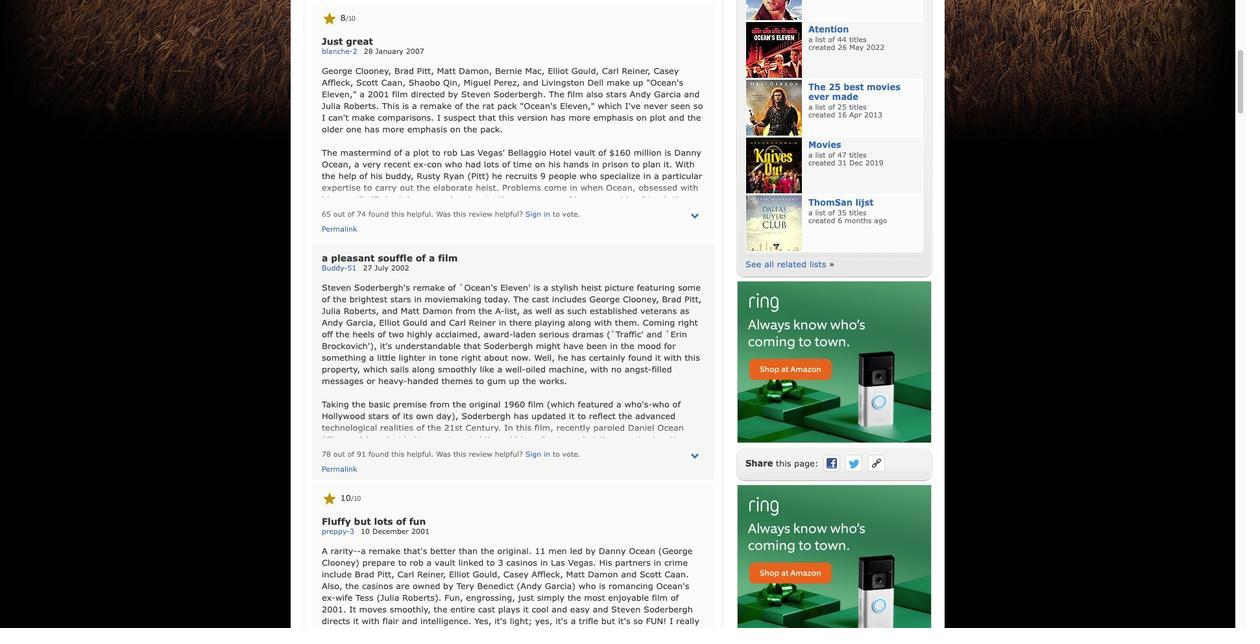 Task type: locate. For each thing, give the bounding box(es) containing it.
casinos down (clooney)
[[322, 446, 353, 456]]

/10 inside 8 /10
[[346, 15, 355, 22]]

much inside the 'a film like `ocean's eleven' stands or falls on the charisma of its stars, the intricacy of its plotting and the plausibility of its actions.  luckily for the audience, the film pretty much succeeds on all three counts. scenarist ted griffin does a fine job gathering together the men who will participate in the heist, allowing each a moment or two to define his character and to become part of the team.  the details of the plan itself are explained in very clear terms so that we rarely feel as if we are not able to follow the action.   there is even an inspired use of `clair de lune' near the end of the picture to lend an air of romanticism to the accomplishment, for who would deny that such large-scale t'
[[672, 551, 695, 562]]

2 a from the top
[[322, 546, 328, 556]]

hands
[[564, 159, 589, 170]]

and down simply
[[552, 604, 568, 615]]

titles right 47
[[850, 150, 867, 159]]

pitt,
[[417, 66, 434, 76], [477, 288, 494, 298], [685, 294, 702, 305], [377, 569, 395, 580]]

his down "hotel"
[[549, 159, 561, 170]]

steven inside a rarity--a remake that's better than the original. 11 men led by danny ocean (george clooney) prepare to rob a vault linked to 3 casinos in las vegas. his partners in crime include brad pitt, carl reiner, elliot gould, casey affleck, matt damon and scott caan. also, the casinos are owned by tery benedict (andy garcia) who is romancing ocean's ex-wife tess (julia roberts). fun, engrossing, just simply the most enjoyable film of 2001. it moves smoothly, the entire cast plays it cool and easy and steven soderbergh directs it with flair and intelligence. yes, it's light; yes, it's a trifle but it's so fun! i really loved this film. affleck and caan are hilarious as bickering brothers. my only comp
[[612, 604, 641, 615]]

0 vertical spatial includes
[[552, 294, 587, 305]]

helpful. up incentive
[[407, 450, 434, 459]]

2 sign from the top
[[526, 450, 542, 459]]

1 permalink from the top
[[322, 225, 357, 233]]

1 horizontal spatial this
[[382, 101, 400, 111]]

con inside this is a fast-paced, tension-filled, exciting movie that's highly entertaining. the plot is completely improbable so you have to take it for what it is - fantastic fun. and you never know whether something is going wrong or if it's part of the plan. the chemistry between the actors, particularly clooney and pitt, is great, and there is some wonderful acting. clooney is solid as ocean, a passionate man of quiet determination; damon is terrific as an insecure participant; don cheadle, sporting a cockney accent, is hilarious as an explosives expert; elliot gould is outrageous as their financial backer; carl reiner is excellent as an older con man who can do accents. just as they all contribute their different talents to the heist, they do so in this movie. this includes the acting in the smaller roles played by bernie mac et al - everyone is perfect. andy garcia is fabulous as benedict - both elegant and scary, he whispers instead of shouts and stays in control for the most part. megastar roberts is wasted - she doesn't have much to do.any actress could have done the role, but i guess the producers wanted an all-star cast.
[[413, 334, 428, 345]]

1 horizontal spatial make
[[607, 77, 630, 88]]

of inside 78 out of 91 found this helpful. was this review helpful? sign in to vote. permalink
[[348, 450, 355, 459]]

list image image for movies
[[747, 137, 802, 193]]

film down livingston
[[568, 89, 583, 99]]

entertainment
[[482, 416, 542, 427]]

helpful? inside 65 out of 74 found this helpful. was this review helpful? sign in to vote. permalink
[[495, 210, 523, 218]]

2 helpful? from the top
[[495, 450, 523, 459]]

damon down his
[[588, 569, 618, 580]]

2 helpful. from the top
[[407, 450, 434, 459]]

1 vertical spatial eleven,"
[[560, 101, 595, 111]]

the inside taking the basic premise from the original 1960 film (which featured a who's-who of hollywood stars of its own day), soderbergh has updated it to reflect the advanced technological realities of the 21st century.   in this film, recently paroled daniel ocean (clooney) has decided to mastermind the robbing of not one but three major las vegas casinos all owned by the nefarious terry benedict (garcia).  the rub is that benedict has also recently added ocean's ex-wife, tess (roberts), to his list of assets, which gives ocean additional incentive to take benedict for everything he's got. one of the amazing things is that the filmmakers use an actual casino as their target (the bellagio) rather than devising a fictional one for their story's purpose.  one might think it could give certain audience members the wrong ideas.  be that as it may, the director does a fine job exploiting the vegas setting, taking us right into the heart of casino operations.
[[576, 446, 591, 456]]

something up property,
[[322, 353, 366, 363]]

scenarist
[[449, 563, 488, 573]]

very up even
[[322, 598, 341, 608]]

very inside the 'a film like `ocean's eleven' stands or falls on the charisma of its stars, the intricacy of its plotting and the plausibility of its actions.  luckily for the audience, the film pretty much succeeds on all three counts. scenarist ted griffin does a fine job gathering together the men who will participate in the heist, allowing each a moment or two to define his character and to become part of the team.  the details of the plan itself are explained in very clear terms so that we rarely feel as if we are not able to follow the action.   there is even an inspired use of `clair de lune' near the end of the picture to lend an air of romanticism to the accomplishment, for who would deny that such large-scale t'
[[322, 598, 341, 608]]

by inside this is a fast-paced, tension-filled, exciting movie that's highly entertaining. the plot is completely improbable so you have to take it for what it is - fantastic fun. and you never know whether something is going wrong or if it's part of the plan. the chemistry between the actors, particularly clooney and pitt, is great, and there is some wonderful acting. clooney is solid as ocean, a passionate man of quiet determination; damon is terrific as an insecure participant; don cheadle, sporting a cockney accent, is hilarious as an explosives expert; elliot gould is outrageous as their financial backer; carl reiner is excellent as an older con man who can do accents. just as they all contribute their different talents to the heist, they do so in this movie. this includes the acting in the smaller roles played by bernie mac et al - everyone is perfect. andy garcia is fabulous as benedict - both elegant and scary, he whispers instead of shouts and stays in control for the most part. megastar roberts is wasted - she doesn't have much to do.any actress could have done the role, but i guess the producers wanted an all-star cast.
[[410, 358, 420, 368]]

property,
[[322, 364, 360, 375]]

1 horizontal spatial vault
[[575, 147, 596, 158]]

of left the 74
[[348, 210, 355, 218]]

bickering
[[530, 628, 568, 628]]

carl up the dell
[[602, 66, 619, 76]]

0 vertical spatial than
[[322, 493, 341, 503]]

control
[[654, 369, 684, 380]]

carl
[[602, 66, 619, 76], [449, 318, 466, 328], [622, 323, 639, 333], [398, 569, 414, 580]]

out down boyfriend,
[[642, 206, 656, 216]]

prison
[[603, 159, 629, 170]]

his
[[549, 159, 561, 170], [371, 171, 383, 181], [322, 194, 334, 205], [578, 218, 590, 228], [559, 458, 571, 468], [659, 575, 671, 585]]

bernie down understandable on the bottom
[[423, 358, 450, 368]]

have
[[452, 264, 472, 275], [564, 341, 584, 351], [564, 381, 584, 392], [347, 393, 368, 403]]

`clair
[[424, 610, 448, 620]]

3 titles from the top
[[850, 150, 867, 159]]

permalink for 78
[[322, 465, 357, 474]]

an left all-
[[579, 393, 590, 403]]

1 horizontal spatial does
[[642, 504, 662, 515]]

has down the roberts.
[[365, 124, 380, 134]]

fine up moment
[[568, 563, 584, 573]]

de
[[451, 610, 462, 620]]

1 horizontal spatial affleck,
[[532, 569, 563, 580]]

- up stylish
[[573, 264, 577, 275]]

0 vertical spatial if
[[509, 276, 514, 286]]

reiner, inside the "george clooney, brad pitt, matt damon, bernie mac, elliot gould, carl reiner, casey affleck, scott caan, shaobo qin, miguel perez, and livingston dell make up "ocean's eleven," a 2001 film directed by steven soderbergh. the film also stars andy garcia and julia roberts. this is a remake of the rat pack "ocean's eleven," which i've never seen so i can't make comparisons. i suspect that this version has more emphasis on plot and the older one has more emphasis on the pack."
[[622, 66, 651, 76]]

eleven," up can't
[[322, 89, 357, 99]]

i inside this is a fast-paced, tension-filled, exciting movie that's highly entertaining. the plot is completely improbable so you have to take it for what it is - fantastic fun. and you never know whether something is going wrong or if it's part of the plan. the chemistry between the actors, particularly clooney and pitt, is great, and there is some wonderful acting. clooney is solid as ocean, a passionate man of quiet determination; damon is terrific as an insecure participant; don cheadle, sporting a cockney accent, is hilarious as an explosives expert; elliot gould is outrageous as their financial backer; carl reiner is excellent as an older con man who can do accents. just as they all contribute their different talents to the heist, they do so in this movie. this includes the acting in the smaller roles played by bernie mac et al - everyone is perfect. andy garcia is fabulous as benedict - both elegant and scary, he whispers instead of shouts and stays in control for the most part. megastar roberts is wasted - she doesn't have much to do.any actress could have done the role, but i guess the producers wanted an all-star cast.
[[450, 393, 454, 403]]

1 horizontal spatial scott
[[640, 569, 662, 580]]

helpful.
[[407, 210, 434, 218], [407, 450, 434, 459]]

stars inside taking the basic premise from the original 1960 film (which featured a who's-who of hollywood stars of its own day), soderbergh has updated it to reflect the advanced technological realities of the 21st century.   in this film, recently paroled daniel ocean (clooney) has decided to mastermind the robbing of not one but three major las vegas casinos all owned by the nefarious terry benedict (garcia).  the rub is that benedict has also recently added ocean's ex-wife, tess (roberts), to his list of assets, which gives ocean additional incentive to take benedict for everything he's got. one of the amazing things is that the filmmakers use an actual casino as their target (the bellagio) rather than devising a fictional one for their story's purpose.  one might think it could give certain audience members the wrong ideas.  be that as it may, the director does a fine job exploiting the vegas setting, taking us right into the heart of casino operations.
[[368, 411, 389, 421]]

1 horizontal spatial casinos
[[362, 581, 393, 591]]

2 permalink link from the top
[[322, 465, 357, 474]]

acting.
[[659, 288, 688, 298]]

steven inside the steven soderbergh's remake of `ocean's eleven' is a stylish heist picture featuring some of the brightest stars in moviemaking today.  the cast includes george clooney, brad pitt, julia roberts, and matt damon from the a-list, as well as such established veterans as andy garcia, elliot gould and carl reiner in there playing along with them.  coming right off the heels of two highly acclaimed, award-laden serious dramas (`traffic' and `erin brockovich'), it's understandable that soderbergh might have been in the mood for something a little lighter in tone right about now.  well, he has certainly found it with this property, which sails along smoothly like a well-oiled machine, with no angst-filled messages or heavy-handed themes to gum up the works.
[[322, 282, 351, 293]]

buddy-
[[322, 263, 348, 272]]

2 horizontal spatial right
[[678, 318, 698, 328]]

a up comparisons.
[[412, 101, 417, 111]]

film up air
[[652, 593, 668, 603]]

an up the romanticism
[[345, 610, 356, 620]]

this inside taking the basic premise from the original 1960 film (which featured a who's-who of hollywood stars of its own day), soderbergh has updated it to reflect the advanced technological realities of the 21st century.   in this film, recently paroled daniel ocean (clooney) has decided to mastermind the robbing of not one but three major las vegas casinos all owned by the nefarious terry benedict (garcia).  the rub is that benedict has also recently added ocean's ex-wife, tess (roberts), to his list of assets, which gives ocean additional incentive to take benedict for everything he's got. one of the amazing things is that the filmmakers use an actual casino as their target (the bellagio) rather than devising a fictional one for their story's purpose.  one might think it could give certain audience members the wrong ideas.  be that as it may, the director does a fine job exploiting the vegas setting, taking us right into the heart of casino operations.
[[516, 423, 532, 433]]

isn't
[[410, 229, 427, 240]]

realities
[[380, 423, 414, 433]]

1 horizontal spatial garcia
[[654, 89, 681, 99]]

2 titles from the top
[[850, 102, 867, 111]]

which
[[598, 101, 622, 111], [483, 218, 507, 228], [363, 364, 388, 375], [633, 458, 658, 468]]

if inside this is a fast-paced, tension-filled, exciting movie that's highly entertaining. the plot is completely improbable so you have to take it for what it is - fantastic fun. and you never know whether something is going wrong or if it's part of the plan. the chemistry between the actors, particularly clooney and pitt, is great, and there is some wonderful acting. clooney is solid as ocean, a passionate man of quiet determination; damon is terrific as an insecure participant; don cheadle, sporting a cockney accent, is hilarious as an explosives expert; elliot gould is outrageous as their financial backer; carl reiner is excellent as an older con man who can do accents. just as they all contribute their different talents to the heist, they do so in this movie. this includes the acting in the smaller roles played by bernie mac et al - everyone is perfect. andy garcia is fabulous as benedict - both elegant and scary, he whispers instead of shouts and stays in control for the most part. megastar roberts is wasted - she doesn't have much to do.any actress could have done the role, but i guess the producers wanted an all-star cast.
[[509, 276, 514, 286]]

just inside highly recommended for blockbuster entertainment value and star power. just don't look for it to be realistic.
[[639, 416, 656, 427]]

george inside the "george clooney, brad pitt, matt damon, bernie mac, elliot gould, carl reiner, casey affleck, scott caan, shaobo qin, miguel perez, and livingston dell make up "ocean's eleven," a 2001 film directed by steven soderbergh. the film also stars andy garcia and julia roberts. this is a remake of the rat pack "ocean's eleven," which i've never seen so i can't make comparisons. i suspect that this version has more emphasis on plot and the older one has more emphasis on the pack."
[[322, 66, 353, 76]]

2 permalink from the top
[[322, 465, 357, 474]]

a for a film like `ocean's eleven' stands or falls on the charisma of its stars, the intricacy of its plotting and the plausibility of its actions.  luckily for the audience, the film pretty much succeeds on all three counts. scenarist ted griffin does a fine job gathering together the men who will participate in the heist, allowing each a moment or two to define his character and to become part of the team.  the details of the plan itself are explained in very clear terms so that we rarely feel as if we are not able to follow the action.   there is even an inspired use of `clair de lune' near the end of the picture to lend an air of romanticism to the accomplishment, for who would deny that such large-scale t
[[322, 540, 328, 550]]

(garcia). inside the mastermind of a plot to rob las vegas' bellaggio hotel vault of $160 million is danny ocean, a very recent ex-con who had lots of time on his hands in prison to plan it. with the help of his buddy, rusty ryan (pitt) he recruits 9 people who specialize in a particular expertise to carry out the elaborate heist. problems come in when ocean, obsessed with his ex-wife (roberts), approaches her, to the annoyance of her present boyfriend, the owner of the hotel, terry benedict (garcia). he "makes" danny by sending out a bulletin with danny's photo to the hotel staff, which puts him out of his own plot at the insistence of rusty. but danny isn't one to exit easily, in either marriage or robberies.
[[470, 206, 507, 216]]

not inside the 'a film like `ocean's eleven' stands or falls on the charisma of its stars, the intricacy of its plotting and the plausibility of its actions.  luckily for the audience, the film pretty much succeeds on all three counts. scenarist ted griffin does a fine job gathering together the men who will participate in the heist, allowing each a moment or two to define his character and to become part of the team.  the details of the plan itself are explained in very clear terms so that we rarely feel as if we are not able to follow the action.   there is even an inspired use of `clair de lune' near the end of the picture to lend an air of romanticism to the accomplishment, for who would deny that such large-scale t'
[[540, 598, 554, 608]]

roles
[[356, 358, 376, 368]]

0 horizontal spatial two
[[389, 329, 404, 340]]

2 vote. from the top
[[563, 450, 581, 459]]

annoyance
[[515, 194, 561, 205]]

film inside taking the basic premise from the original 1960 film (which featured a who's-who of hollywood stars of its own day), soderbergh has updated it to reflect the advanced technological realities of the 21st century.   in this film, recently paroled daniel ocean (clooney) has decided to mastermind the robbing of not one but three major las vegas casinos all owned by the nefarious terry benedict (garcia).  the rub is that benedict has also recently added ocean's ex-wife, tess (roberts), to his list of assets, which gives ocean additional incentive to take benedict for everything he's got. one of the amazing things is that the filmmakers use an actual casino as their target (the bellagio) rather than devising a fictional one for their story's purpose.  one might think it could give certain audience members the wrong ideas.  be that as it may, the director does a fine job exploiting the vegas setting, taking us right into the heart of casino operations.
[[528, 399, 544, 410]]

list inside movies a list of 47 titles created 31 dec 2019
[[816, 150, 826, 159]]

2 list image image from the top
[[747, 22, 802, 78]]

0 vertical spatial stars
[[606, 89, 627, 99]]

soderbergh down original at the left
[[462, 411, 511, 421]]

it right what
[[555, 264, 561, 275]]

eleven,"
[[322, 89, 357, 99], [560, 101, 595, 111]]

by inside the "george clooney, brad pitt, matt damon, bernie mac, elliot gould, carl reiner, casey affleck, scott caan, shaobo qin, miguel perez, and livingston dell make up "ocean's eleven," a 2001 film directed by steven soderbergh. the film also stars andy garcia and julia roberts. this is a remake of the rat pack "ocean's eleven," which i've never seen so i can't make comparisons. i suspect that this version has more emphasis on plot and the older one has more emphasis on the pack."
[[448, 89, 458, 99]]

1 titles from the top
[[850, 35, 867, 43]]

1 horizontal spatial there
[[553, 288, 576, 298]]

stands
[[442, 540, 469, 550]]

pretty
[[643, 551, 669, 562]]

1 vertical spatial sign in link
[[526, 450, 551, 459]]

with down particular
[[681, 183, 699, 193]]

78
[[322, 450, 331, 459]]

tone
[[440, 353, 458, 363]]

is up instead
[[543, 358, 550, 368]]

which inside the "george clooney, brad pitt, matt damon, bernie mac, elliot gould, carl reiner, casey affleck, scott caan, shaobo qin, miguel perez, and livingston dell make up "ocean's eleven," a 2001 film directed by steven soderbergh. the film also stars andy garcia and julia roberts. this is a remake of the rat pack "ocean's eleven," which i've never seen so i can't make comparisons. i suspect that this version has more emphasis on plot and the older one has more emphasis on the pack."
[[598, 101, 622, 111]]

includes down stylish
[[552, 294, 587, 305]]

1 horizontal spatial las
[[551, 558, 565, 568]]

1 horizontal spatial along
[[568, 318, 591, 328]]

1 vertical spatial casinos
[[507, 558, 538, 568]]

its
[[403, 411, 413, 421], [587, 540, 597, 550], [693, 540, 703, 550], [452, 551, 462, 562]]

that's inside this is a fast-paced, tension-filled, exciting movie that's highly entertaining. the plot is completely improbable so you have to take it for what it is - fantastic fun. and you never know whether something is going wrong or if it's part of the plan. the chemistry between the actors, particularly clooney and pitt, is great, and there is some wonderful acting. clooney is solid as ocean, a passionate man of quiet determination; damon is terrific as an insecure participant; don cheadle, sporting a cockney accent, is hilarious as an explosives expert; elliot gould is outrageous as their financial backer; carl reiner is excellent as an older con man who can do accents. just as they all contribute their different talents to the heist, they do so in this movie. this includes the acting in the smaller roles played by bernie mac et al - everyone is perfect. andy garcia is fabulous as benedict - both elegant and scary, he whispers instead of shouts and stays in control for the most part. megastar roberts is wasted - she doesn't have much to do.any actress could have done the role, but i guess the producers wanted an all-star cast.
[[536, 253, 559, 263]]

list image image for thomsan
[[747, 195, 802, 251]]

it's up my
[[618, 616, 631, 627]]

ocean up things
[[322, 469, 348, 480]]

1 horizontal spatial `ocean's
[[459, 282, 498, 293]]

1 we from the left
[[427, 598, 439, 608]]

1 vertical spatial soderbergh
[[462, 411, 511, 421]]

stars up i've
[[606, 89, 627, 99]]

0 horizontal spatial ocean,
[[322, 159, 352, 170]]

highly up understandable on the bottom
[[407, 329, 433, 340]]

such inside the steven soderbergh's remake of `ocean's eleven' is a stylish heist picture featuring some of the brightest stars in moviemaking today.  the cast includes george clooney, brad pitt, julia roberts, and matt damon from the a-list, as well as such established veterans as andy garcia, elliot gould and carl reiner in there playing along with them.  coming right off the heels of two highly acclaimed, award-laden serious dramas (`traffic' and `erin brockovich'), it's understandable that soderbergh might have been in the mood for something a little lighter in tone right about now.  well, he has certainly found it with this property, which sails along smoothly like a well-oiled machine, with no angst-filled messages or heavy-handed themes to gum up the works.
[[568, 306, 587, 316]]

gould inside the steven soderbergh's remake of `ocean's eleven' is a stylish heist picture featuring some of the brightest stars in moviemaking today.  the cast includes george clooney, brad pitt, julia roberts, and matt damon from the a-list, as well as such established veterans as andy garcia, elliot gould and carl reiner in there playing along with them.  coming right off the heels of two highly acclaimed, award-laden serious dramas (`traffic' and `erin brockovich'), it's understandable that soderbergh might have been in the mood for something a little lighter in tone right about now.  well, he has certainly found it with this property, which sails along smoothly like a well-oiled machine, with no angst-filled messages or heavy-handed themes to gum up the works.
[[403, 318, 428, 328]]

0 horizontal spatial hilarious
[[479, 628, 515, 628]]

gould, inside a rarity--a remake that's better than the original. 11 men led by danny ocean (george clooney) prepare to rob a vault linked to 3 casinos in las vegas. his partners in crime include brad pitt, carl reiner, elliot gould, casey affleck, matt damon and scott caan. also, the casinos are owned by tery benedict (andy garcia) who is romancing ocean's ex-wife tess (julia roberts). fun, engrossing, just simply the most enjoyable film of 2001. it moves smoothly, the entire cast plays it cool and easy and steven soderbergh directs it with flair and intelligence. yes, it's light; yes, it's a trifle but it's so fun! i really loved this film. affleck and caan are hilarious as bickering brothers. my only comp
[[473, 569, 501, 580]]

0 vertical spatial gould,
[[572, 66, 599, 76]]

casey inside a rarity--a remake that's better than the original. 11 men led by danny ocean (george clooney) prepare to rob a vault linked to 3 casinos in las vegas. his partners in crime include brad pitt, carl reiner, elliot gould, casey affleck, matt damon and scott caan. also, the casinos are owned by tery benedict (andy garcia) who is romancing ocean's ex-wife tess (julia roberts). fun, engrossing, just simply the most enjoyable film of 2001. it moves smoothly, the entire cast plays it cool and easy and steven soderbergh directs it with flair and intelligence. yes, it's light; yes, it's a trifle but it's so fun! i really loved this film. affleck and caan are hilarious as bickering brothers. my only comp
[[504, 569, 529, 580]]

1 helpful. from the top
[[407, 210, 434, 218]]

an left actual
[[465, 481, 475, 492]]

2 horizontal spatial brad
[[662, 294, 682, 305]]

two inside the 'a film like `ocean's eleven' stands or falls on the charisma of its stars, the intricacy of its plotting and the plausibility of its actions.  luckily for the audience, the film pretty much succeeds on all three counts. scenarist ted griffin does a fine job gathering together the men who will participate in the heist, allowing each a moment or two to define his character and to become part of the team.  the details of the plan itself are explained in very clear terms so that we rarely feel as if we are not able to follow the action.   there is even an inspired use of `clair de lune' near the end of the picture to lend an air of romanticism to the accomplishment, for who would deny that such large-scale t'
[[601, 575, 616, 585]]

helpful. for 78 out of 91 found this helpful.
[[407, 450, 434, 459]]

lend
[[619, 610, 637, 620]]

one
[[611, 469, 628, 480], [553, 493, 570, 503]]

man
[[492, 299, 511, 310], [431, 334, 449, 345]]

1 horizontal spatial matt
[[437, 66, 456, 76]]

2 julia from the top
[[322, 306, 341, 316]]

(clooney)
[[322, 434, 363, 445]]

his inside the 'a film like `ocean's eleven' stands or falls on the charisma of its stars, the intricacy of its plotting and the plausibility of its actions.  luckily for the audience, the film pretty much succeeds on all three counts. scenarist ted griffin does a fine job gathering together the men who will participate in the heist, allowing each a moment or two to define his character and to become part of the team.  the details of the plan itself are explained in very clear terms so that we rarely feel as if we are not able to follow the action.   there is even an inspired use of `clair de lune' near the end of the picture to lend an air of romanticism to the accomplishment, for who would deny that such large-scale t'
[[659, 575, 671, 585]]

0 vertical spatial that's
[[536, 253, 559, 263]]

part up the rarely
[[431, 586, 448, 597]]

flair
[[383, 616, 399, 627]]

i right air
[[670, 616, 673, 627]]

1 vertical spatial than
[[459, 546, 478, 556]]

1 horizontal spatial 10
[[361, 527, 370, 535]]

for down 'highly' on the left of the page
[[322, 428, 334, 438]]

roberts.
[[344, 101, 379, 111]]

0 vertical spatial steven
[[461, 89, 491, 99]]

2 horizontal spatial steven
[[612, 604, 641, 615]]

0 horizontal spatial man
[[431, 334, 449, 345]]

with up the filled
[[664, 353, 682, 363]]

going
[[442, 276, 465, 286]]

or down roles
[[367, 376, 375, 386]]

2
[[353, 46, 357, 55]]

1 permalink link from the top
[[322, 225, 357, 233]]

1 vertical spatial rob
[[410, 558, 424, 568]]

we
[[427, 598, 439, 608], [508, 598, 520, 608]]

list up 'he's'
[[574, 458, 587, 468]]

is up it.
[[665, 147, 672, 158]]

titles inside movies a list of 47 titles created 31 dec 2019
[[850, 150, 867, 159]]

list image image
[[747, 0, 802, 20], [747, 22, 802, 78], [747, 80, 802, 135], [747, 137, 802, 193], [747, 195, 802, 251]]

and down coming
[[647, 329, 663, 340]]

4 created from the top
[[809, 216, 836, 225]]

1 vertical spatial part
[[431, 586, 448, 597]]

1 vertical spatial fine
[[568, 563, 584, 573]]

actions.
[[465, 551, 498, 562]]

sign in link for 65 out of 74 found this helpful. was this review helpful? sign in to vote. permalink
[[526, 210, 551, 218]]

team.
[[479, 586, 503, 597]]

0 vertical spatial tess
[[481, 458, 499, 468]]

the inside the steven soderbergh's remake of `ocean's eleven' is a stylish heist picture featuring some of the brightest stars in moviemaking today.  the cast includes george clooney, brad pitt, julia roberts, and matt damon from the a-list, as well as such established veterans as andy garcia, elliot gould and carl reiner in there playing along with them.  coming right off the heels of two highly acclaimed, award-laden serious dramas (`traffic' and `erin brockovich'), it's understandable that soderbergh might have been in the mood for something a little lighter in tone right about now.  well, he has certainly found it with this property, which sails along smoothly like a well-oiled machine, with no angst-filled messages or heavy-handed themes to gum up the works.
[[514, 294, 529, 305]]

i
[[322, 112, 326, 123], [437, 112, 441, 123], [450, 393, 454, 403], [670, 616, 673, 627]]

gum
[[487, 376, 506, 386]]

»
[[830, 259, 835, 269]]

1 vertical spatial not
[[540, 598, 554, 608]]

recruits
[[506, 171, 538, 181]]

0 horizontal spatial like
[[349, 540, 364, 550]]

terrific
[[658, 299, 685, 310]]

emphasis down i've
[[594, 112, 634, 123]]

updated
[[532, 411, 566, 421]]

2 review from the top
[[469, 450, 493, 459]]

1 vertical spatial there
[[510, 318, 532, 328]]

is
[[402, 101, 409, 111], [665, 147, 672, 158], [342, 253, 349, 263], [686, 253, 693, 263], [564, 264, 570, 275], [432, 276, 439, 286], [534, 282, 540, 293], [497, 288, 503, 298], [579, 288, 585, 298], [359, 299, 365, 310], [648, 299, 655, 310], [604, 311, 610, 321], [454, 323, 461, 333], [672, 323, 679, 333], [543, 358, 550, 368], [643, 358, 650, 368], [463, 381, 470, 392], [612, 446, 618, 456], [351, 481, 358, 492], [599, 581, 606, 591], [692, 598, 698, 608]]

he down et
[[471, 369, 481, 380]]

the mastermind of a plot to rob las vegas' bellaggio hotel vault of $160 million is danny ocean, a very recent ex-con who had lots of time on his hands in prison to plan it. with the help of his buddy, rusty ryan (pitt) he recruits 9 people who specialize in a particular expertise to carry out the elaborate heist. problems come in when ocean, obsessed with his ex-wife (roberts), approaches her, to the annoyance of her present boyfriend, the owner of the hotel, terry benedict (garcia). he "makes" danny by sending out a bulletin with danny's photo to the hotel staff, which puts him out of his own plot at the insistence of rusty. but danny isn't one to exit easily, in either marriage or robberies.
[[322, 147, 703, 240]]

could down messages
[[322, 393, 344, 403]]

a inside thomsan lijst a list of 35 titles created 6 months ago
[[809, 208, 813, 217]]

reiner, down plausibility on the left bottom of page
[[417, 569, 446, 580]]

the inside the mastermind of a plot to rob las vegas' bellaggio hotel vault of $160 million is danny ocean, a very recent ex-con who had lots of time on his hands in prison to plan it. with the help of his buddy, rusty ryan (pitt) he recruits 9 people who specialize in a particular expertise to carry out the elaborate heist. problems come in when ocean, obsessed with his ex-wife (roberts), approaches her, to the annoyance of her present boyfriend, the owner of the hotel, terry benedict (garcia). he "makes" danny by sending out a bulletin with danny's photo to the hotel staff, which puts him out of his own plot at the insistence of rusty. but danny isn't one to exit easily, in either marriage or robberies.
[[322, 147, 338, 158]]

found for 78 out of 91 found this helpful. was this review helpful? sign in to vote. permalink
[[369, 450, 389, 459]]

a inside atention a list of 44 titles created 26 may 2022
[[809, 35, 813, 43]]

of right heels
[[378, 329, 386, 340]]

a inside the 25 best movies ever made a list of 25 titles created 16 apr 2013
[[809, 102, 813, 111]]

28
[[364, 46, 373, 55]]

all inside the 'a film like `ocean's eleven' stands or falls on the charisma of its stars, the intricacy of its plotting and the plausibility of its actions.  luckily for the audience, the film pretty much succeeds on all three counts. scenarist ted griffin does a fine job gathering together the men who will participate in the heist, allowing each a moment or two to define his character and to become part of the team.  the details of the plan itself are explained in very clear terms so that we rarely feel as if we are not able to follow the action.   there is even an inspired use of `clair de lune' near the end of the picture to lend an air of romanticism to the accomplishment, for who would deny that such large-scale t'
[[377, 563, 386, 573]]

ex- inside taking the basic premise from the original 1960 film (which featured a who's-who of hollywood stars of its own day), soderbergh has updated it to reflect the advanced technological realities of the 21st century.   in this film, recently paroled daniel ocean (clooney) has decided to mastermind the robbing of not one but three major las vegas casinos all owned by the nefarious terry benedict (garcia).  the rub is that benedict has also recently added ocean's ex-wife, tess (roberts), to his list of assets, which gives ocean additional incentive to take benedict for everything he's got. one of the amazing things is that the filmmakers use an actual casino as their target (the bellagio) rather than devising a fictional one for their story's purpose.  one might think it could give certain audience members the wrong ideas.  be that as it may, the director does a fine job exploiting the vegas setting, taking us right into the heart of casino operations.
[[444, 458, 457, 468]]

1 horizontal spatial something
[[385, 276, 429, 286]]

clooney down going
[[421, 288, 455, 298]]

1 horizontal spatial you
[[658, 264, 674, 275]]

from up day),
[[430, 399, 450, 410]]

3 created from the top
[[809, 159, 836, 167]]

1 helpful? from the top
[[495, 210, 523, 218]]

of down know
[[322, 294, 330, 305]]

for down lune'
[[480, 621, 492, 628]]

mastermind inside the mastermind of a plot to rob las vegas' bellaggio hotel vault of $160 million is danny ocean, a very recent ex-con who had lots of time on his hands in prison to plan it. with the help of his buddy, rusty ryan (pitt) he recruits 9 people who specialize in a particular expertise to carry out the elaborate heist. problems come in when ocean, obsessed with his ex-wife (roberts), approaches her, to the annoyance of her present boyfriend, the owner of the hotel, terry benedict (garcia). he "makes" danny by sending out a bulletin with danny's photo to the hotel staff, which puts him out of his own plot at the insistence of rusty. but danny isn't one to exit easily, in either marriage or robberies.
[[341, 147, 391, 158]]

own inside taking the basic premise from the original 1960 film (which featured a who's-who of hollywood stars of its own day), soderbergh has updated it to reflect the advanced technological realities of the 21st century.   in this film, recently paroled daniel ocean (clooney) has decided to mastermind the robbing of not one but three major las vegas casinos all owned by the nefarious terry benedict (garcia).  the rub is that benedict has also recently added ocean's ex-wife, tess (roberts), to his list of assets, which gives ocean additional incentive to take benedict for everything he's got. one of the amazing things is that the filmmakers use an actual casino as their target (the bellagio) rather than devising a fictional one for their story's purpose.  one might think it could give certain audience members the wrong ideas.  be that as it may, the director does a fine job exploiting the vegas setting, taking us right into the heart of casino operations.
[[416, 411, 434, 421]]

it.
[[664, 159, 673, 170]]

helpful. for 65 out of 74 found this helpful.
[[407, 210, 434, 218]]

picture inside the 'a film like `ocean's eleven' stands or falls on the charisma of its stars, the intricacy of its plotting and the plausibility of its actions.  luckily for the audience, the film pretty much succeeds on all three counts. scenarist ted griffin does a fine job gathering together the men who will participate in the heist, allowing each a moment or two to define his character and to become part of the team.  the details of the plan itself are explained in very clear terms so that we rarely feel as if we are not able to follow the action.   there is even an inspired use of `clair de lune' near the end of the picture to lend an air of romanticism to the accomplishment, for who would deny that such large-scale t'
[[575, 610, 605, 620]]

owned up added
[[369, 446, 396, 456]]

own up robberies.
[[593, 218, 611, 228]]

0 vertical spatial was
[[436, 210, 451, 218]]

2 horizontal spatial just
[[639, 416, 656, 427]]

2001 inside the "george clooney, brad pitt, matt damon, bernie mac, elliot gould, carl reiner, casey affleck, scott caan, shaobo qin, miguel perez, and livingston dell make up "ocean's eleven," a 2001 film directed by steven soderbergh. the film also stars andy garcia and julia roberts. this is a remake of the rat pack "ocean's eleven," which i've never seen so i can't make comparisons. i suspect that this version has more emphasis on plot and the older one has more emphasis on the pack."
[[368, 89, 389, 99]]

0 vertical spatial wrong
[[468, 276, 494, 286]]

1 julia from the top
[[322, 101, 341, 111]]

1 horizontal spatial (roberts),
[[502, 458, 545, 468]]

counts.
[[415, 563, 446, 573]]

0 vertical spatial soderbergh
[[484, 341, 533, 351]]

benedict down robbing
[[496, 446, 532, 456]]

1 vertical spatial cast
[[478, 604, 495, 615]]

-
[[573, 264, 577, 275], [495, 358, 498, 368], [361, 369, 365, 380], [506, 381, 510, 392], [357, 546, 361, 556]]

a right the 'list,'
[[523, 311, 528, 321]]

0 horizontal spatial terry
[[406, 206, 427, 216]]

1 vertical spatial do
[[469, 346, 479, 356]]

1 vertical spatial heist,
[[456, 575, 479, 585]]

very inside the mastermind of a plot to rob las vegas' bellaggio hotel vault of $160 million is danny ocean, a very recent ex-con who had lots of time on his hands in prison to plan it. with the help of his buddy, rusty ryan (pitt) he recruits 9 people who specialize in a particular expertise to carry out the elaborate heist. problems come in when ocean, obsessed with his ex-wife (roberts), approaches her, to the annoyance of her present boyfriend, the owner of the hotel, terry benedict (garcia). he "makes" danny by sending out a bulletin with danny's photo to the hotel staff, which puts him out of his own plot at the insistence of rusty. but danny isn't one to exit easily, in either marriage or robberies.
[[363, 159, 381, 170]]

5 list image image from the top
[[747, 195, 802, 251]]

caan,
[[381, 77, 406, 88]]

their down everything
[[549, 481, 569, 492]]

matt inside the steven soderbergh's remake of `ocean's eleven' is a stylish heist picture featuring some of the brightest stars in moviemaking today.  the cast includes george clooney, brad pitt, julia roberts, and matt damon from the a-list, as well as such established veterans as andy garcia, elliot gould and carl reiner in there playing along with them.  coming right off the heels of two highly acclaimed, award-laden serious dramas (`traffic' and `erin brockovich'), it's understandable that soderbergh might have been in the mood for something a little lighter in tone right about now.  well, he has certainly found it with this property, which sails along smoothly like a well-oiled machine, with no angst-filled messages or heavy-handed themes to gum up the works.
[[401, 306, 420, 316]]

1 horizontal spatial brad
[[395, 66, 414, 76]]

themes
[[442, 376, 473, 386]]

clooney, inside the "george clooney, brad pitt, matt damon, bernie mac, elliot gould, carl reiner, casey affleck, scott caan, shaobo qin, miguel perez, and livingston dell make up "ocean's eleven," a 2001 film directed by steven soderbergh. the film also stars andy garcia and julia roberts. this is a remake of the rat pack "ocean's eleven," which i've never seen so i can't make comparisons. i suspect that this version has more emphasis on plot and the older one has more emphasis on the pack."
[[356, 66, 392, 76]]

perez,
[[494, 77, 520, 88]]

as
[[391, 299, 400, 310], [688, 299, 698, 310], [523, 306, 533, 316], [555, 306, 565, 316], [680, 306, 690, 316], [652, 311, 662, 321], [514, 323, 524, 333], [363, 334, 372, 345], [561, 334, 571, 345], [691, 358, 701, 368], [536, 481, 546, 492], [545, 504, 555, 515], [488, 598, 497, 608], [518, 628, 527, 628]]

elliot up tery
[[449, 569, 470, 580]]

matt inside the "george clooney, brad pitt, matt damon, bernie mac, elliot gould, carl reiner, casey affleck, scott caan, shaobo qin, miguel perez, and livingston dell make up "ocean's eleven," a 2001 film directed by steven soderbergh. the film also stars andy garcia and julia roberts. this is a remake of the rat pack "ocean's eleven," which i've never seen so i can't make comparisons. i suspect that this version has more emphasis on plot and the older one has more emphasis on the pack."
[[437, 66, 456, 76]]

1 vertical spatial helpful?
[[495, 450, 523, 459]]

more
[[569, 112, 591, 123], [382, 124, 404, 134]]

just left 2
[[322, 36, 343, 47]]

1 list image image from the top
[[747, 0, 802, 20]]

las
[[461, 147, 475, 158], [653, 434, 667, 445], [551, 558, 565, 568]]

his up marriage
[[578, 218, 590, 228]]

his
[[599, 558, 612, 568]]

it inside the steven soderbergh's remake of `ocean's eleven' is a stylish heist picture featuring some of the brightest stars in moviemaking today.  the cast includes george clooney, brad pitt, julia roberts, and matt damon from the a-list, as well as such established veterans as andy garcia, elliot gould and carl reiner in there playing along with them.  coming right off the heels of two highly acclaimed, award-laden serious dramas (`traffic' and `erin brockovich'), it's understandable that soderbergh might have been in the mood for something a little lighter in tone right about now.  well, he has certainly found it with this property, which sails along smoothly like a well-oiled machine, with no angst-filled messages or heavy-handed themes to gum up the works.
[[656, 353, 661, 363]]

wife,
[[457, 458, 478, 468]]

1 horizontal spatial that's
[[536, 253, 559, 263]]

all right see
[[765, 259, 774, 269]]

the 25 best movies ever made a list of 25 titles created 16 apr 2013
[[809, 82, 901, 119]]

who up ryan
[[445, 159, 463, 170]]

luckily
[[501, 551, 530, 562]]

0 horizontal spatial rob
[[410, 558, 424, 568]]

much
[[587, 381, 610, 392], [672, 551, 695, 562]]

2 vertical spatial soderbergh
[[644, 604, 693, 615]]

0 vertical spatial terry
[[406, 206, 427, 216]]

have inside the steven soderbergh's remake of `ocean's eleven' is a stylish heist picture featuring some of the brightest stars in moviemaking today.  the cast includes george clooney, brad pitt, julia roberts, and matt damon from the a-list, as well as such established veterans as andy garcia, elliot gould and carl reiner in there playing along with them.  coming right off the heels of two highly acclaimed, award-laden serious dramas (`traffic' and `erin brockovich'), it's understandable that soderbergh might have been in the mood for something a little lighter in tone right about now.  well, he has certainly found it with this property, which sails along smoothly like a well-oiled machine, with no angst-filled messages or heavy-handed themes to gum up the works.
[[564, 341, 584, 351]]

1 review from the top
[[469, 210, 493, 218]]

1 vertical spatial 3
[[498, 558, 504, 568]]

owned inside taking the basic premise from the original 1960 film (which featured a who's-who of hollywood stars of its own day), soderbergh has updated it to reflect the advanced technological realities of the 21st century.   in this film, recently paroled daniel ocean (clooney) has decided to mastermind the robbing of not one but three major las vegas casinos all owned by the nefarious terry benedict (garcia).  the rub is that benedict has also recently added ocean's ex-wife, tess (roberts), to his list of assets, which gives ocean additional incentive to take benedict for everything he's got. one of the amazing things is that the filmmakers use an actual casino as their target (the bellagio) rather than devising a fictional one for their story's purpose.  one might think it could give certain audience members the wrong ideas.  be that as it may, the director does a fine job exploiting the vegas setting, taking us right into the heart of casino operations.
[[369, 446, 396, 456]]

benedict up the "hotel"
[[430, 206, 467, 216]]

sign for 78 out of 91 found this helpful. was this review helpful? sign in to vote. permalink
[[526, 450, 542, 459]]

angst-
[[625, 364, 652, 375]]

power.
[[608, 416, 636, 427]]

65
[[322, 210, 331, 218]]

1 horizontal spatial eleven,"
[[560, 101, 595, 111]]

found inside 78 out of 91 found this helpful. was this review helpful? sign in to vote. permalink
[[369, 450, 389, 459]]

1 horizontal spatial could
[[633, 493, 656, 503]]

0 horizontal spatial also
[[322, 458, 339, 468]]

part inside the 'a film like `ocean's eleven' stands or falls on the charisma of its stars, the intricacy of its plotting and the plausibility of its actions.  luckily for the audience, the film pretty much succeeds on all three counts. scenarist ted griffin does a fine job gathering together the men who will participate in the heist, allowing each a moment or two to define his character and to become part of the team.  the details of the plan itself are explained in very clear terms so that we rarely feel as if we are not able to follow the action.   there is even an inspired use of `clair de lune' near the end of the picture to lend an air of romanticism to the accomplishment, for who would deny that such large-scale t'
[[431, 586, 448, 597]]

which inside the mastermind of a plot to rob las vegas' bellaggio hotel vault of $160 million is danny ocean, a very recent ex-con who had lots of time on his hands in prison to plan it. with the help of his buddy, rusty ryan (pitt) he recruits 9 people who specialize in a particular expertise to carry out the elaborate heist. problems come in when ocean, obsessed with his ex-wife (roberts), approaches her, to the annoyance of her present boyfriend, the owner of the hotel, terry benedict (garcia). he "makes" danny by sending out a bulletin with danny's photo to the hotel staff, which puts him out of his own plot at the insistence of rusty. but danny isn't one to exit easily, in either marriage or robberies.
[[483, 218, 507, 228]]

2 you from the left
[[658, 264, 674, 275]]

0 vertical spatial much
[[587, 381, 610, 392]]

of left 91
[[348, 450, 355, 459]]

1 was from the top
[[436, 210, 451, 218]]

director
[[606, 504, 639, 515]]

permalink link for 65
[[322, 225, 357, 233]]

so inside the "george clooney, brad pitt, matt damon, bernie mac, elliot gould, carl reiner, casey affleck, scott caan, shaobo qin, miguel perez, and livingston dell make up "ocean's eleven," a 2001 film directed by steven soderbergh. the film also stars andy garcia and julia roberts. this is a remake of the rat pack "ocean's eleven," which i've never seen so i can't make comparisons. i suspect that this version has more emphasis on plot and the older one has more emphasis on the pack."
[[694, 101, 703, 111]]

ocean up partners
[[629, 546, 656, 556]]

ocean's inside taking the basic premise from the original 1960 film (which featured a who's-who of hollywood stars of its own day), soderbergh has updated it to reflect the advanced technological realities of the 21st century.   in this film, recently paroled daniel ocean (clooney) has decided to mastermind the robbing of not one but three major las vegas casinos all owned by the nefarious terry benedict (garcia).  the rub is that benedict has also recently added ocean's ex-wife, tess (roberts), to his list of assets, which gives ocean additional incentive to take benedict for everything he's got. one of the amazing things is that the filmmakers use an actual casino as their target (the bellagio) rather than devising a fictional one for their story's purpose.  one might think it could give certain audience members the wrong ideas.  be that as it may, the director does a fine job exploiting the vegas setting, taking us right into the heart of casino operations.
[[408, 458, 441, 468]]

the inside the 'a film like `ocean's eleven' stands or falls on the charisma of its stars, the intricacy of its plotting and the plausibility of its actions.  luckily for the audience, the film pretty much succeeds on all three counts. scenarist ted griffin does a fine job gathering together the men who will participate in the heist, allowing each a moment or two to define his character and to become part of the team.  the details of the plan itself are explained in very clear terms so that we rarely feel as if we are not able to follow the action.   there is even an inspired use of `clair de lune' near the end of the picture to lend an air of romanticism to the accomplishment, for who would deny that such large-scale t'
[[506, 586, 522, 597]]

and up roberts
[[425, 369, 440, 380]]

has right version
[[551, 112, 566, 123]]

such up financial
[[568, 306, 587, 316]]

has up machine,
[[571, 353, 586, 363]]

out inside 78 out of 91 found this helpful. was this review helpful? sign in to vote. permalink
[[334, 450, 345, 459]]

1 sign from the top
[[526, 210, 542, 218]]

0 horizontal spatial use
[[395, 610, 410, 620]]

0 horizontal spatial affleck,
[[322, 77, 353, 88]]

review inside 78 out of 91 found this helpful. was this review helpful? sign in to vote. permalink
[[469, 450, 493, 459]]

0 vertical spatial (garcia).
[[470, 206, 507, 216]]

matt down vegas.
[[566, 569, 585, 580]]

gould, inside the "george clooney, brad pitt, matt damon, bernie mac, elliot gould, carl reiner, casey affleck, scott caan, shaobo qin, miguel perez, and livingston dell make up "ocean's eleven," a 2001 film directed by steven soderbergh. the film also stars andy garcia and julia roberts. this is a remake of the rat pack "ocean's eleven," which i've never seen so i can't make comparisons. i suspect that this version has more emphasis on plot and the older one has more emphasis on the pack."
[[572, 66, 599, 76]]

was for 78 out of 91 found this helpful.
[[436, 450, 451, 459]]

1 horizontal spatial tess
[[481, 458, 499, 468]]

which down little
[[363, 364, 388, 375]]

vote. for 78 out of 91 found this helpful. was this review helpful? sign in to vote. permalink
[[563, 450, 581, 459]]

0 horizontal spatial some
[[588, 288, 611, 298]]

garcia up stays
[[613, 358, 640, 368]]

1 horizontal spatial bernie
[[495, 66, 522, 76]]

1 horizontal spatial ocean's
[[657, 581, 690, 591]]

of left time
[[502, 159, 510, 170]]

2 vertical spatial matt
[[566, 569, 585, 580]]

0 vertical spatial scott
[[356, 77, 378, 88]]

brad inside the "george clooney, brad pitt, matt damon, bernie mac, elliot gould, carl reiner, casey affleck, scott caan, shaobo qin, miguel perez, and livingston dell make up "ocean's eleven," a 2001 film directed by steven soderbergh. the film also stars andy garcia and julia roberts. this is a remake of the rat pack "ocean's eleven," which i've never seen so i can't make comparisons. i suspect that this version has more emphasis on plot and the older one has more emphasis on the pack."
[[395, 66, 414, 76]]

0 vertical spatial part
[[532, 276, 550, 286]]

affleck, up the garcia)
[[532, 569, 563, 580]]

titles inside atention a list of 44 titles created 26 may 2022
[[850, 35, 867, 43]]

0 vertical spatial like
[[480, 364, 495, 375]]

andy inside the steven soderbergh's remake of `ocean's eleven' is a stylish heist picture featuring some of the brightest stars in moviemaking today.  the cast includes george clooney, brad pitt, julia roberts, and matt damon from the a-list, as well as such established veterans as andy garcia, elliot gould and carl reiner in there playing along with them.  coming right off the heels of two highly acclaimed, award-laden serious dramas (`traffic' and `erin brockovich'), it's understandable that soderbergh might have been in the mood for something a little lighter in tone right about now.  well, he has certainly found it with this property, which sails along smoothly like a well-oiled machine, with no angst-filled messages or heavy-handed themes to gum up the works.
[[322, 318, 343, 328]]

three inside taking the basic premise from the original 1960 film (which featured a who's-who of hollywood stars of its own day), soderbergh has updated it to reflect the advanced technological realities of the 21st century.   in this film, recently paroled daniel ocean (clooney) has decided to mastermind the robbing of not one but three major las vegas casinos all owned by the nefarious terry benedict (garcia).  the rub is that benedict has also recently added ocean's ex-wife, tess (roberts), to his list of assets, which gives ocean additional incentive to take benedict for everything he's got. one of the amazing things is that the filmmakers use an actual casino as their target (the bellagio) rather than devising a fictional one for their story's purpose.  one might think it could give certain audience members the wrong ideas.  be that as it may, the director does a fine job exploiting the vegas setting, taking us right into the heart of casino operations.
[[600, 434, 622, 445]]

sign for 65 out of 74 found this helpful. was this review helpful? sign in to vote. permalink
[[526, 210, 542, 218]]

0 horizontal spatial matt
[[401, 306, 420, 316]]

their down actual
[[459, 493, 479, 503]]

1 vertical spatial picture
[[575, 610, 605, 620]]

1 vertical spatial (garcia).
[[535, 446, 573, 456]]

they
[[574, 334, 593, 345], [447, 346, 466, 356]]

in down the puts
[[508, 229, 516, 240]]

in up "fabulous" on the bottom of page
[[658, 346, 666, 356]]

century.
[[466, 423, 502, 433]]

than down things
[[322, 493, 341, 503]]

0 vertical spatial george
[[322, 66, 353, 76]]

more down the dell
[[569, 112, 591, 123]]

1 horizontal spatial rob
[[444, 147, 458, 158]]

1 a from the top
[[322, 540, 328, 550]]

0 vertical spatial casinos
[[322, 446, 353, 456]]

wrong inside taking the basic premise from the original 1960 film (which featured a who's-who of hollywood stars of its own day), soderbergh has updated it to reflect the advanced technological realities of the 21st century.   in this film, recently paroled daniel ocean (clooney) has decided to mastermind the robbing of not one but three major las vegas casinos all owned by the nefarious terry benedict (garcia).  the rub is that benedict has also recently added ocean's ex-wife, tess (roberts), to his list of assets, which gives ocean additional incentive to take benedict for everything he's got. one of the amazing things is that the filmmakers use an actual casino as their target (the bellagio) rather than devising a fictional one for their story's purpose.  one might think it could give certain audience members the wrong ideas.  be that as it may, the director does a fine job exploiting the vegas setting, taking us right into the heart of casino operations.
[[454, 504, 480, 515]]

premise
[[393, 399, 427, 410]]

three down paroled
[[600, 434, 622, 445]]

so up 'al' at left bottom
[[482, 346, 492, 356]]

completely
[[322, 264, 368, 275]]

it down movie at the top of the page
[[508, 264, 514, 275]]

character
[[322, 586, 362, 597]]

some inside the steven soderbergh's remake of `ocean's eleven' is a stylish heist picture featuring some of the brightest stars in moviemaking today.  the cast includes george clooney, brad pitt, julia roberts, and matt damon from the a-list, as well as such established veterans as andy garcia, elliot gould and carl reiner in there playing along with them.  coming right off the heels of two highly acclaimed, award-laden serious dramas (`traffic' and `erin brockovich'), it's understandable that soderbergh might have been in the mood for something a little lighter in tone right about now.  well, he has certainly found it with this property, which sails along smoothly like a well-oiled machine, with no angst-filled messages or heavy-handed themes to gum up the works.
[[678, 282, 701, 293]]

featuring
[[637, 282, 675, 293]]

terry inside taking the basic premise from the original 1960 film (which featured a who's-who of hollywood stars of its own day), soderbergh has updated it to reflect the advanced technological realities of the 21st century.   in this film, recently paroled daniel ocean (clooney) has decided to mastermind the robbing of not one but three major las vegas casinos all owned by the nefarious terry benedict (garcia).  the rub is that benedict has also recently added ocean's ex-wife, tess (roberts), to his list of assets, which gives ocean additional incentive to take benedict for everything he's got. one of the amazing things is that the filmmakers use an actual casino as their target (the bellagio) rather than devising a fictional one for their story's purpose.  one might think it could give certain audience members the wrong ideas.  be that as it may, the director does a fine job exploiting the vegas setting, taking us right into the heart of casino operations.
[[471, 446, 493, 456]]

1 vertical spatial man
[[431, 334, 449, 345]]

1 vertical spatial 25
[[838, 102, 847, 111]]

1 created from the top
[[809, 43, 836, 51]]

target
[[571, 481, 597, 492]]

0 horizontal spatial that's
[[404, 546, 427, 556]]

ex- down nefarious
[[444, 458, 457, 468]]

created inside thomsan lijst a list of 35 titles created 6 months ago
[[809, 216, 836, 225]]

never inside the "george clooney, brad pitt, matt damon, bernie mac, elliot gould, carl reiner, casey affleck, scott caan, shaobo qin, miguel perez, and livingston dell make up "ocean's eleven," a 2001 film directed by steven soderbergh. the film also stars andy garcia and julia roberts. this is a remake of the rat pack "ocean's eleven," which i've never seen so i can't make comparisons. i suspect that this version has more emphasis on plot and the older one has more emphasis on the pack."
[[644, 101, 668, 111]]

he
[[492, 171, 503, 181], [558, 353, 568, 363], [471, 369, 481, 380]]

0 horizontal spatial from
[[430, 399, 450, 410]]

his up everything
[[559, 458, 571, 468]]

`erin
[[665, 329, 687, 340]]

owned
[[369, 446, 396, 456], [413, 581, 440, 591]]

heart
[[546, 516, 569, 527]]

it down the (which
[[569, 411, 575, 421]]

affleck, inside a rarity--a remake that's better than the original. 11 men led by danny ocean (george clooney) prepare to rob a vault linked to 3 casinos in las vegas. his partners in crime include brad pitt, carl reiner, elliot gould, casey affleck, matt damon and scott caan. also, the casinos are owned by tery benedict (andy garcia) who is romancing ocean's ex-wife tess (julia roberts). fun, engrossing, just simply the most enjoyable film of 2001. it moves smoothly, the entire cast plays it cool and easy and steven soderbergh directs it with flair and intelligence. yes, it's light; yes, it's a trifle but it's so fun! i really loved this film. affleck and caan are hilarious as bickering brothers. my only comp
[[532, 569, 563, 580]]

right down the ideas.
[[488, 516, 508, 527]]

different
[[322, 346, 358, 356]]

2 was from the top
[[436, 450, 451, 459]]

acclaimed,
[[436, 329, 481, 340]]

operations.
[[612, 516, 660, 527]]

helpful? for 65 out of 74 found this helpful. was this review helpful? sign in to vote. permalink
[[495, 210, 523, 218]]

right inside taking the basic premise from the original 1960 film (which featured a who's-who of hollywood stars of its own day), soderbergh has updated it to reflect the advanced technological realities of the 21st century.   in this film, recently paroled daniel ocean (clooney) has decided to mastermind the robbing of not one but three major las vegas casinos all owned by the nefarious terry benedict (garcia).  the rub is that benedict has also recently added ocean's ex-wife, tess (roberts), to his list of assets, which gives ocean additional incentive to take benedict for everything he's got. one of the amazing things is that the filmmakers use an actual casino as their target (the bellagio) rather than devising a fictional one for their story's purpose.  one might think it could give certain audience members the wrong ideas.  be that as it may, the director does a fine job exploiting the vegas setting, taking us right into the heart of casino operations.
[[488, 516, 508, 527]]

3 list image image from the top
[[747, 80, 802, 135]]

helpful. inside 65 out of 74 found this helpful. was this review helpful? sign in to vote. permalink
[[407, 210, 434, 218]]

1 horizontal spatial part
[[532, 276, 550, 286]]

1 vertical spatial they
[[447, 346, 466, 356]]

/10 for but
[[351, 495, 361, 503]]

but
[[433, 393, 447, 403], [583, 434, 597, 445], [354, 516, 371, 527], [602, 616, 616, 627]]

but inside this is a fast-paced, tension-filled, exciting movie that's highly entertaining. the plot is completely improbable so you have to take it for what it is - fantastic fun. and you never know whether something is going wrong or if it's part of the plan. the chemistry between the actors, particularly clooney and pitt, is great, and there is some wonderful acting. clooney is solid as ocean, a passionate man of quiet determination; damon is terrific as an insecure participant; don cheadle, sporting a cockney accent, is hilarious as an explosives expert; elliot gould is outrageous as their financial backer; carl reiner is excellent as an older con man who can do accents. just as they all contribute their different talents to the heist, they do so in this movie. this includes the acting in the smaller roles played by bernie mac et al - everyone is perfect. andy garcia is fabulous as benedict - both elegant and scary, he whispers instead of shouts and stays in control for the most part. megastar roberts is wasted - she doesn't have much to do.any actress could have done the role, but i guess the producers wanted an all-star cast.
[[433, 393, 447, 403]]

something
[[385, 276, 429, 286], [322, 353, 366, 363]]

tess up moves
[[356, 593, 374, 603]]

it down 'highly' on the left of the page
[[337, 428, 342, 438]]

soderbergh inside a rarity--a remake that's better than the original. 11 men led by danny ocean (george clooney) prepare to rob a vault linked to 3 casinos in las vegas. his partners in crime include brad pitt, carl reiner, elliot gould, casey affleck, matt damon and scott caan. also, the casinos are owned by tery benedict (andy garcia) who is romancing ocean's ex-wife tess (julia roberts). fun, engrossing, just simply the most enjoyable film of 2001. it moves smoothly, the entire cast plays it cool and easy and steven soderbergh directs it with flair and intelligence. yes, it's light; yes, it's a trifle but it's so fun! i really loved this film. affleck and caan are hilarious as bickering brothers. my only comp
[[644, 604, 693, 615]]

define
[[630, 575, 656, 585]]

stylish
[[551, 282, 579, 293]]

mastermind down 21st
[[431, 434, 482, 445]]

pitt, inside a rarity--a remake that's better than the original. 11 men led by danny ocean (george clooney) prepare to rob a vault linked to 3 casinos in las vegas. his partners in crime include brad pitt, carl reiner, elliot gould, casey affleck, matt damon and scott caan. also, the casinos are owned by tery benedict (andy garcia) who is romancing ocean's ex-wife tess (julia roberts). fun, engrossing, just simply the most enjoyable film of 2001. it moves smoothly, the entire cast plays it cool and easy and steven soderbergh directs it with flair and intelligence. yes, it's light; yes, it's a trifle but it's so fun! i really loved this film. affleck and caan are hilarious as bickering brothers. my only comp
[[377, 569, 395, 580]]

2 created from the top
[[809, 111, 836, 119]]

danny
[[675, 147, 702, 158], [563, 206, 590, 216], [379, 229, 407, 240], [599, 546, 626, 556]]

plan inside the mastermind of a plot to rob las vegas' bellaggio hotel vault of $160 million is danny ocean, a very recent ex-con who had lots of time on his hands in prison to plan it. with the help of his buddy, rusty ryan (pitt) he recruits 9 people who specialize in a particular expertise to carry out the elaborate heist. problems come in when ocean, obsessed with his ex-wife (roberts), approaches her, to the annoyance of her present boyfriend, the owner of the hotel, terry benedict (garcia). he "makes" danny by sending out a bulletin with danny's photo to the hotel staff, which puts him out of his own plot at the insistence of rusty. but danny isn't one to exit easily, in either marriage or robberies.
[[643, 159, 661, 170]]

explained
[[644, 586, 685, 597]]

1 vertical spatial terry
[[471, 446, 493, 456]]

vegas'
[[478, 147, 505, 158]]

film,
[[535, 423, 554, 433]]

cast up well on the left
[[532, 294, 549, 305]]

4 titles from the top
[[850, 208, 867, 217]]

or inside the mastermind of a plot to rob las vegas' bellaggio hotel vault of $160 million is danny ocean, a very recent ex-con who had lots of time on his hands in prison to plan it. with the help of his buddy, rusty ryan (pitt) he recruits 9 people who specialize in a particular expertise to carry out the elaborate heist. problems come in when ocean, obsessed with his ex-wife (roberts), approaches her, to the annoyance of her present boyfriend, the owner of the hotel, terry benedict (garcia). he "makes" danny by sending out a bulletin with danny's photo to the hotel staff, which puts him out of his own plot at the insistence of rusty. but danny isn't one to exit easily, in either marriage or robberies.
[[587, 229, 596, 240]]

ex- up rusty
[[414, 159, 427, 170]]

1 sign in link from the top
[[526, 210, 551, 218]]

reflect
[[589, 411, 616, 421]]

gould, up "team."
[[473, 569, 501, 580]]

one down can't
[[346, 124, 362, 134]]

a up obsessed
[[654, 171, 659, 181]]

1 horizontal spatial clooney,
[[623, 294, 659, 305]]

/10 for great
[[346, 15, 355, 22]]

vegas
[[670, 434, 695, 445], [383, 516, 408, 527]]

out down buddy,
[[400, 183, 414, 193]]

this down 21st
[[454, 450, 467, 459]]

from inside taking the basic premise from the original 1960 film (which featured a who's-who of hollywood stars of its own day), soderbergh has updated it to reflect the advanced technological realities of the 21st century.   in this film, recently paroled daniel ocean (clooney) has decided to mastermind the robbing of not one but three major las vegas casinos all owned by the nefarious terry benedict (garcia).  the rub is that benedict has also recently added ocean's ex-wife, tess (roberts), to his list of assets, which gives ocean additional incentive to take benedict for everything he's got. one of the amazing things is that the filmmakers use an actual casino as their target (the bellagio) rather than devising a fictional one for their story's purpose.  one might think it could give certain audience members the wrong ideas.  be that as it may, the director does a fine job exploiting the vegas setting, taking us right into the heart of casino operations.
[[430, 399, 450, 410]]

0 vertical spatial fine
[[673, 504, 688, 515]]

0 horizontal spatial (garcia).
[[470, 206, 507, 216]]

4 list image image from the top
[[747, 137, 802, 193]]

rub
[[594, 446, 609, 456]]

0 vertical spatial recently
[[557, 423, 591, 433]]

of inside the 25 best movies ever made a list of 25 titles created 16 apr 2013
[[829, 102, 835, 111]]

related
[[777, 259, 807, 269]]

some inside this is a fast-paced, tension-filled, exciting movie that's highly entertaining. the plot is completely improbable so you have to take it for what it is - fantastic fun. and you never know whether something is going wrong or if it's part of the plan. the chemistry between the actors, particularly clooney and pitt, is great, and there is some wonderful acting. clooney is solid as ocean, a passionate man of quiet determination; damon is terrific as an insecure participant; don cheadle, sporting a cockney accent, is hilarious as an explosives expert; elliot gould is outrageous as their financial backer; carl reiner is excellent as an older con man who can do accents. just as they all contribute their different talents to the heist, they do so in this movie. this includes the acting in the smaller roles played by bernie mac et al - everyone is perfect. andy garcia is fabulous as benedict - both elegant and scary, he whispers instead of shouts and stays in control for the most part. megastar roberts is wasted - she doesn't have much to do.any actress could have done the role, but i guess the producers wanted an all-star cast.
[[588, 288, 611, 298]]

1 vote. from the top
[[563, 210, 581, 218]]

most inside a rarity--a remake that's better than the original. 11 men led by danny ocean (george clooney) prepare to rob a vault linked to 3 casinos in las vegas. his partners in crime include brad pitt, carl reiner, elliot gould, casey affleck, matt damon and scott caan. also, the casinos are owned by tery benedict (andy garcia) who is romancing ocean's ex-wife tess (julia roberts). fun, engrossing, just simply the most enjoyable film of 2001. it moves smoothly, the entire cast plays it cool and easy and steven soderbergh directs it with flair and intelligence. yes, it's light; yes, it's a trifle but it's so fun! i really loved this film. affleck and caan are hilarious as bickering brothers. my only comp
[[584, 593, 605, 603]]

1 vertical spatial clooney
[[322, 299, 356, 310]]

it's
[[517, 276, 530, 286], [380, 341, 392, 351], [495, 616, 507, 627], [556, 616, 568, 627], [618, 616, 631, 627]]

of left her
[[564, 194, 572, 205]]

like inside the steven soderbergh's remake of `ocean's eleven' is a stylish heist picture featuring some of the brightest stars in moviemaking today.  the cast includes george clooney, brad pitt, julia roberts, and matt damon from the a-list, as well as such established veterans as andy garcia, elliot gould and carl reiner in there playing along with them.  coming right off the heels of two highly acclaimed, award-laden serious dramas (`traffic' and `erin brockovich'), it's understandable that soderbergh might have been in the mood for something a little lighter in tone right about now.  well, he has certainly found it with this property, which sails along smoothly like a well-oiled machine, with no angst-filled messages or heavy-handed themes to gum up the works.
[[480, 364, 495, 375]]

0 horizontal spatial brad
[[355, 569, 375, 580]]

carl up contribute
[[622, 323, 639, 333]]

owned up roberts).
[[413, 581, 440, 591]]

2 sign in link from the top
[[526, 450, 551, 459]]

so inside a rarity--a remake that's better than the original. 11 men led by danny ocean (george clooney) prepare to rob a vault linked to 3 casinos in las vegas. his partners in crime include brad pitt, carl reiner, elliot gould, casey affleck, matt damon and scott caan. also, the casinos are owned by tery benedict (andy garcia) who is romancing ocean's ex-wife tess (julia roberts). fun, engrossing, just simply the most enjoyable film of 2001. it moves smoothly, the entire cast plays it cool and easy and steven soderbergh directs it with flair and intelligence. yes, it's light; yes, it's a trifle but it's so fun! i really loved this film. affleck and caan are hilarious as bickering brothers. my only comp
[[634, 616, 643, 627]]

0 vertical spatial job
[[691, 504, 705, 515]]

0 horizontal spatial plan
[[583, 586, 601, 597]]

hilarious inside this is a fast-paced, tension-filled, exciting movie that's highly entertaining. the plot is completely improbable so you have to take it for what it is - fantastic fun. and you never know whether something is going wrong or if it's part of the plan. the chemistry between the actors, particularly clooney and pitt, is great, and there is some wonderful acting. clooney is solid as ocean, a passionate man of quiet determination; damon is terrific as an insecure participant; don cheadle, sporting a cockney accent, is hilarious as an explosives expert; elliot gould is outrageous as their financial backer; carl reiner is excellent as an older con man who can do accents. just as they all contribute their different talents to the heist, they do so in this movie. this includes the acting in the smaller roles played by bernie mac et al - everyone is perfect. andy garcia is fabulous as benedict - both elegant and scary, he whispers instead of shouts and stays in control for the most part. megastar roberts is wasted - she doesn't have much to do.any actress could have done the role, but i guess the producers wanted an all-star cast.
[[613, 311, 649, 321]]

0 vertical spatial remake
[[420, 101, 452, 111]]

his inside taking the basic premise from the original 1960 film (which featured a who's-who of hollywood stars of its own day), soderbergh has updated it to reflect the advanced technological realities of the 21st century.   in this film, recently paroled daniel ocean (clooney) has decided to mastermind the robbing of not one but three major las vegas casinos all owned by the nefarious terry benedict (garcia).  the rub is that benedict has also recently added ocean's ex-wife, tess (roberts), to his list of assets, which gives ocean additional incentive to take benedict for everything he's got. one of the amazing things is that the filmmakers use an actual casino as their target (the bellagio) rather than devising a fictional one for their story's purpose.  one might think it could give certain audience members the wrong ideas.  be that as it may, the director does a fine job exploiting the vegas setting, taking us right into the heart of casino operations.
[[559, 458, 571, 468]]

heist, inside this is a fast-paced, tension-filled, exciting movie that's highly entertaining. the plot is completely improbable so you have to take it for what it is - fantastic fun. and you never know whether something is going wrong or if it's part of the plan. the chemistry between the actors, particularly clooney and pitt, is great, and there is some wonderful acting. clooney is solid as ocean, a passionate man of quiet determination; damon is terrific as an insecure participant; don cheadle, sporting a cockney accent, is hilarious as an explosives expert; elliot gould is outrageous as their financial backer; carl reiner is excellent as an older con man who can do accents. just as they all contribute their different talents to the heist, they do so in this movie. this includes the acting in the smaller roles played by bernie mac et al - everyone is perfect. andy garcia is fabulous as benedict - both elegant and scary, he whispers instead of shouts and stays in control for the most part. megastar roberts is wasted - she doesn't have much to do.any actress could have done the role, but i guess the producers wanted an all-star cast.
[[421, 346, 444, 356]]



Task type: vqa. For each thing, say whether or not it's contained in the screenshot.
The within the THE 25 BEST MOVIES EVER MADE A LIST OF 25 TITLES CREATED 16 APR 2013
yes



Task type: describe. For each thing, give the bounding box(es) containing it.
one inside the "george clooney, brad pitt, matt damon, bernie mac, elliot gould, carl reiner, casey affleck, scott caan, shaobo qin, miguel perez, and livingston dell make up "ocean's eleven," a 2001 film directed by steven soderbergh. the film also stars andy garcia and julia roberts. this is a remake of the rat pack "ocean's eleven," which i've never seen so i can't make comparisons. i suspect that this version has more emphasis on plot and the older one has more emphasis on the pack."
[[346, 124, 362, 134]]

job inside the 'a film like `ocean's eleven' stands or falls on the charisma of its stars, the intricacy of its plotting and the plausibility of its actions.  luckily for the audience, the film pretty much succeeds on all three counts. scenarist ted griffin does a fine job gathering together the men who will participate in the heist, allowing each a moment or two to define his character and to become part of the team.  the details of the plan itself are explained in very clear terms so that we rarely feel as if we are not able to follow the action.   there is even an inspired use of `clair de lune' near the end of the picture to lend an air of romanticism to the accomplishment, for who would deny that such large-scale t'
[[587, 563, 600, 573]]

2 we from the left
[[508, 598, 520, 608]]

stars for eleven'
[[390, 294, 411, 305]]

see all related lists »
[[746, 259, 835, 269]]

much inside this is a fast-paced, tension-filled, exciting movie that's highly entertaining. the plot is completely improbable so you have to take it for what it is - fantastic fun. and you never know whether something is going wrong or if it's part of the plan. the chemistry between the actors, particularly clooney and pitt, is great, and there is some wonderful acting. clooney is solid as ocean, a passionate man of quiet determination; damon is terrific as an insecure participant; don cheadle, sporting a cockney accent, is hilarious as an explosives expert; elliot gould is outrageous as their financial backer; carl reiner is excellent as an older con man who can do accents. just as they all contribute their different talents to the heist, they do so in this movie. this includes the acting in the smaller roles played by bernie mac et al - everyone is perfect. andy garcia is fabulous as benedict - both elegant and scary, he whispers instead of shouts and stays in control for the most part. megastar roberts is wasted - she doesn't have much to do.any actress could have done the role, but i guess the producers wanted an all-star cast.
[[587, 381, 610, 392]]

air
[[653, 610, 664, 620]]

don't
[[659, 416, 680, 427]]

plot inside this is a fast-paced, tension-filled, exciting movie that's highly entertaining. the plot is completely improbable so you have to take it for what it is - fantastic fun. and you never know whether something is going wrong or if it's part of the plan. the chemistry between the actors, particularly clooney and pitt, is great, and there is some wonderful acting. clooney is solid as ocean, a passionate man of quiet determination; damon is terrific as an insecure participant; don cheadle, sporting a cockney accent, is hilarious as an explosives expert; elliot gould is outrageous as their financial backer; carl reiner is excellent as an older con man who can do accents. just as they all contribute their different talents to the heist, they do so in this movie. this includes the acting in the smaller roles played by bernie mac et al - everyone is perfect. andy garcia is fabulous as benedict - both elegant and scary, he whispers instead of shouts and stays in control for the most part. megastar roberts is wasted - she doesn't have much to do.any actress could have done the role, but i guess the producers wanted an all-star cast.
[[667, 253, 683, 263]]

1 horizontal spatial man
[[492, 299, 511, 310]]

nefarious
[[429, 446, 468, 456]]

found for 65 out of 74 found this helpful. was this review helpful? sign in to vote. permalink
[[369, 210, 389, 218]]

who inside taking the basic premise from the original 1960 film (which featured a who's-who of hollywood stars of its own day), soderbergh has updated it to reflect the advanced technological realities of the 21st century.   in this film, recently paroled daniel ocean (clooney) has decided to mastermind the robbing of not one but three major las vegas casinos all owned by the nefarious terry benedict (garcia).  the rub is that benedict has also recently added ocean's ex-wife, tess (roberts), to his list of assets, which gives ocean additional incentive to take benedict for everything he's got. one of the amazing things is that the filmmakers use an actual casino as their target (the bellagio) rather than devising a fictional one for their story's purpose.  one might think it could give certain audience members the wrong ideas.  be that as it may, the director does a fine job exploiting the vegas setting, taking us right into the heart of casino operations.
[[653, 399, 670, 410]]

of up moviemaking
[[448, 282, 456, 293]]

con inside the mastermind of a plot to rob las vegas' bellaggio hotel vault of $160 million is danny ocean, a very recent ex-con who had lots of time on his hands in prison to plan it. with the help of his buddy, rusty ryan (pitt) he recruits 9 people who specialize in a particular expertise to carry out the elaborate heist. problems come in when ocean, obsessed with his ex-wife (roberts), approaches her, to the annoyance of her present boyfriend, the owner of the hotel, terry benedict (garcia). he "makes" danny by sending out a bulletin with danny's photo to the hotel staff, which puts him out of his own plot at the insistence of rusty. but danny isn't one to exit easily, in either marriage or robberies.
[[427, 159, 442, 170]]

found inside the steven soderbergh's remake of `ocean's eleven' is a stylish heist picture featuring some of the brightest stars in moviemaking today.  the cast includes george clooney, brad pitt, julia roberts, and matt damon from the a-list, as well as such established veterans as andy garcia, elliot gould and carl reiner in there playing along with them.  coming right off the heels of two highly acclaimed, award-laden serious dramas (`traffic' and `erin brockovich'), it's understandable that soderbergh might have been in the mood for something a little lighter in tone right about now.  well, he has certainly found it with this property, which sails along smoothly like a well-oiled machine, with no angst-filled messages or heavy-handed themes to gum up the works.
[[629, 353, 653, 363]]

producers
[[501, 393, 543, 403]]

list image image for the
[[747, 80, 802, 135]]

list inside thomsan lijst a list of 35 titles created 6 months ago
[[816, 208, 826, 217]]

of up marriage
[[567, 218, 575, 228]]

the down fantastic at the left of page
[[604, 276, 620, 286]]

the inside the "george clooney, brad pitt, matt damon, bernie mac, elliot gould, carl reiner, casey affleck, scott caan, shaobo qin, miguel perez, and livingston dell make up "ocean's eleven," a 2001 film directed by steven soderbergh. the film also stars andy garcia and julia roberts. this is a remake of the rat pack "ocean's eleven," which i've never seen so i can't make comparisons. i suspect that this version has more emphasis on plot and the older one has more emphasis on the pack."
[[549, 89, 565, 99]]

works.
[[539, 376, 567, 386]]

have down part.
[[347, 393, 368, 403]]

it up heart
[[558, 504, 563, 515]]

this inside the steven soderbergh's remake of `ocean's eleven' is a stylish heist picture featuring some of the brightest stars in moviemaking today.  the cast includes george clooney, brad pitt, julia roberts, and matt damon from the a-list, as well as such established veterans as andy garcia, elliot gould and carl reiner in there playing along with them.  coming right off the heels of two highly acclaimed, award-laden serious dramas (`traffic' and `erin brockovich'), it's understandable that soderbergh might have been in the mood for something a little lighter in tone right about now.  well, he has certainly found it with this property, which sails along smoothly like a well-oiled machine, with no angst-filled messages or heavy-handed themes to gum up the works.
[[685, 353, 700, 363]]

hotel
[[550, 147, 572, 158]]

of right air
[[667, 610, 675, 620]]

highly inside the steven soderbergh's remake of `ocean's eleven' is a stylish heist picture featuring some of the brightest stars in moviemaking today.  the cast includes george clooney, brad pitt, julia roberts, and matt damon from the a-list, as well as such established veterans as andy garcia, elliot gould and carl reiner in there playing along with them.  coming right off the heels of two highly acclaimed, award-laden serious dramas (`traffic' and `erin brockovich'), it's understandable that soderbergh might have been in the mood for something a little lighter in tone right about now.  well, he has certainly found it with this property, which sails along smoothly like a well-oiled machine, with no angst-filled messages or heavy-handed themes to gum up the works.
[[407, 329, 433, 340]]

thomsan lijst link
[[809, 197, 874, 208]]

ex- inside a rarity--a remake that's better than the original. 11 men led by danny ocean (george clooney) prepare to rob a vault linked to 3 casinos in las vegas. his partners in crime include brad pitt, carl reiner, elliot gould, casey affleck, matt damon and scott caan. also, the casinos are owned by tery benedict (andy garcia) who is romancing ocean's ex-wife tess (julia roberts). fun, engrossing, just simply the most enjoyable film of 2001. it moves smoothly, the entire cast plays it cool and easy and steven soderbergh directs it with flair and intelligence. yes, it's light; yes, it's a trifle but it's so fun! i really loved this film. affleck and caan are hilarious as bickering brothers. my only comp
[[322, 593, 336, 603]]

sending
[[606, 206, 639, 216]]

benedict inside the mastermind of a plot to rob las vegas' bellaggio hotel vault of $160 million is danny ocean, a very recent ex-con who had lots of time on his hands in prison to plan it. with the help of his buddy, rusty ryan (pitt) he recruits 9 people who specialize in a particular expertise to carry out the elaborate heist. problems come in when ocean, obsessed with his ex-wife (roberts), approaches her, to the annoyance of her present boyfriend, the owner of the hotel, terry benedict (garcia). he "makes" danny by sending out a bulletin with danny's photo to the hotel staff, which puts him out of his own plot at the insistence of rusty. but danny isn't one to exit easily, in either marriage or robberies.
[[430, 206, 467, 216]]

he inside the mastermind of a plot to rob las vegas' bellaggio hotel vault of $160 million is danny ocean, a very recent ex-con who had lots of time on his hands in prison to plan it. with the help of his buddy, rusty ryan (pitt) he recruits 9 people who specialize in a particular expertise to carry out the elaborate heist. problems come in when ocean, obsessed with his ex-wife (roberts), approaches her, to the annoyance of her present boyfriend, the owner of the hotel, terry benedict (garcia). he "makes" danny by sending out a bulletin with danny's photo to the hotel staff, which puts him out of his own plot at the insistence of rusty. but danny isn't one to exit easily, in either marriage or robberies.
[[492, 171, 503, 181]]

robberies.
[[599, 229, 642, 240]]

permalink link for 78
[[322, 465, 357, 474]]

i inside a rarity--a remake that's better than the original. 11 men led by danny ocean (george clooney) prepare to rob a vault linked to 3 casinos in las vegas. his partners in crime include brad pitt, carl reiner, elliot gould, casey affleck, matt damon and scott caan. also, the casinos are owned by tery benedict (andy garcia) who is romancing ocean's ex-wife tess (julia roberts). fun, engrossing, just simply the most enjoyable film of 2001. it moves smoothly, the entire cast plays it cool and easy and steven soderbergh directs it with flair and intelligence. yes, it's light; yes, it's a trifle but it's so fun! i really loved this film. affleck and caan are hilarious as bickering brothers. my only comp
[[670, 616, 673, 627]]

heels
[[353, 329, 375, 340]]

remake inside the steven soderbergh's remake of `ocean's eleven' is a stylish heist picture featuring some of the brightest stars in moviemaking today.  the cast includes george clooney, brad pitt, julia roberts, and matt damon from the a-list, as well as such established veterans as andy garcia, elliot gould and carl reiner in there playing along with them.  coming right off the heels of two highly acclaimed, award-laden serious dramas (`traffic' and `erin brockovich'), it's understandable that soderbergh might have been in the mood for something a little lighter in tone right about now.  well, he has certainly found it with this property, which sails along smoothly like a well-oiled machine, with no angst-filled messages or heavy-handed themes to gum up the works.
[[413, 282, 445, 293]]

is down cheadle,
[[454, 323, 461, 333]]

both
[[368, 369, 387, 380]]

who inside a rarity--a remake that's better than the original. 11 men led by danny ocean (george clooney) prepare to rob a vault linked to 3 casinos in las vegas. his partners in crime include brad pitt, carl reiner, elliot gould, casey affleck, matt damon and scott caan. also, the casinos are owned by tery benedict (andy garcia) who is romancing ocean's ex-wife tess (julia roberts). fun, engrossing, just simply the most enjoyable film of 2001. it moves smoothly, the entire cast plays it cool and easy and steven soderbergh directs it with flair and intelligence. yes, it's light; yes, it's a trifle but it's so fun! i really loved this film. affleck and caan are hilarious as bickering brothers. my only comp
[[579, 581, 596, 591]]

preppy-3 link
[[322, 527, 354, 535]]

helpful? for 78 out of 91 found this helpful. was this review helpful? sign in to vote. permalink
[[495, 450, 523, 459]]

includes inside the steven soderbergh's remake of `ocean's eleven' is a stylish heist picture featuring some of the brightest stars in moviemaking today.  the cast includes george clooney, brad pitt, julia roberts, and matt damon from the a-list, as well as such established veterans as andy garcia, elliot gould and carl reiner in there playing along with them.  coming right off the heels of two highly acclaimed, award-laden serious dramas (`traffic' and `erin brockovich'), it's understandable that soderbergh might have been in the mood for something a little lighter in tone right about now.  well, he has certainly found it with this property, which sails along smoothly like a well-oiled machine, with no angst-filled messages or heavy-handed themes to gum up the works.
[[552, 294, 587, 305]]

in right hands
[[592, 159, 600, 170]]

is inside the 'a film like `ocean's eleven' stands or falls on the charisma of its stars, the intricacy of its plotting and the plausibility of its actions.  luckily for the audience, the film pretty much succeeds on all three counts. scenarist ted griffin does a fine job gathering together the men who will participate in the heist, allowing each a moment or two to define his character and to become part of the team.  the details of the plan itself are explained in very clear terms so that we rarely feel as if we are not able to follow the action.   there is even an inspired use of `clair de lune' near the end of the picture to lend an air of romanticism to the accomplishment, for who would deny that such large-scale t'
[[692, 598, 698, 608]]

on inside the mastermind of a plot to rob las vegas' bellaggio hotel vault of $160 million is danny ocean, a very recent ex-con who had lots of time on his hands in prison to plan it. with the help of his buddy, rusty ryan (pitt) he recruits 9 people who specialize in a particular expertise to carry out the elaborate heist. problems come in when ocean, obsessed with his ex-wife (roberts), approaches her, to the annoyance of her present boyfriend, the owner of the hotel, terry benedict (garcia). he "makes" danny by sending out a bulletin with danny's photo to the hotel staff, which puts him out of his own plot at the insistence of rusty. but danny isn't one to exit easily, in either marriage or robberies.
[[535, 159, 546, 170]]

this up exit at the top left
[[454, 210, 467, 218]]

a down boyfriend,
[[659, 206, 664, 216]]

1 vertical spatial "ocean's
[[520, 101, 557, 111]]

is up between
[[686, 253, 693, 263]]

hollywood
[[322, 411, 365, 421]]

of up deny
[[548, 610, 556, 620]]

ocean's inside a rarity--a remake that's better than the original. 11 men led by danny ocean (george clooney) prepare to rob a vault linked to 3 casinos in las vegas. his partners in crime include brad pitt, carl reiner, elliot gould, casey affleck, matt damon and scott caan. also, the casinos are owned by tery benedict (andy garcia) who is romancing ocean's ex-wife tess (julia roberts). fun, engrossing, just simply the most enjoyable film of 2001. it moves smoothly, the entire cast plays it cool and easy and steven soderbergh directs it with flair and intelligence. yes, it's light; yes, it's a trifle but it's so fun! i really loved this film. affleck and caan are hilarious as bickering brothers. my only comp
[[657, 581, 690, 591]]

that down easy on the bottom of the page
[[566, 621, 584, 628]]

accents.
[[504, 334, 539, 345]]

actress
[[657, 381, 687, 392]]

comparisons.
[[378, 112, 434, 123]]

hotel,
[[379, 206, 403, 216]]

of up audience, at the left of the page
[[576, 540, 584, 550]]

hilarious inside a rarity--a remake that's better than the original. 11 men led by danny ocean (george clooney) prepare to rob a vault linked to 3 casinos in las vegas. his partners in crime include brad pitt, carl reiner, elliot gould, casey affleck, matt damon and scott caan. also, the casinos are owned by tery benedict (andy garcia) who is romancing ocean's ex-wife tess (julia roberts). fun, engrossing, just simply the most enjoyable film of 2001. it moves smoothly, the entire cast plays it cool and easy and steven soderbergh directs it with flair and intelligence. yes, it's light; yes, it's a trifle but it's so fun! i really loved this film. affleck and caan are hilarious as bickering brothers. my only comp
[[479, 628, 515, 628]]

review for 78 out of 91 found this helpful.
[[469, 450, 493, 459]]

in down understandable on the bottom
[[429, 353, 437, 363]]

with inside a rarity--a remake that's better than the original. 11 men led by danny ocean (george clooney) prepare to rob a vault linked to 3 casinos in las vegas. his partners in crime include brad pitt, carl reiner, elliot gould, casey affleck, matt damon and scott caan. also, the casinos are owned by tery benedict (andy garcia) who is romancing ocean's ex-wife tess (julia roberts). fun, engrossing, just simply the most enjoyable film of 2001. it moves smoothly, the entire cast plays it cool and easy and steven soderbergh directs it with flair and intelligence. yes, it's light; yes, it's a trifle but it's so fun! i really loved this film. affleck and caan are hilarious as bickering brothers. my only comp
[[362, 616, 380, 627]]

pitt, inside this is a fast-paced, tension-filled, exciting movie that's highly entertaining. the plot is completely improbable so you have to take it for what it is - fantastic fun. and you never know whether something is going wrong or if it's part of the plan. the chemistry between the actors, particularly clooney and pitt, is great, and there is some wonderful acting. clooney is solid as ocean, a passionate man of quiet determination; damon is terrific as an insecure participant; don cheadle, sporting a cockney accent, is hilarious as an explosives expert; elliot gould is outrageous as their financial backer; carl reiner is excellent as an older con man who can do accents. just as they all contribute their different talents to the heist, they do so in this movie. this includes the acting in the smaller roles played by bernie mac et al - everyone is perfect. andy garcia is fabulous as benedict - both elegant and scary, he whispers instead of shouts and stays in control for the most part. megastar roberts is wasted - she doesn't have much to do.any actress could have done the role, but i guess the producers wanted an all-star cast.
[[477, 288, 494, 298]]

of right help
[[360, 171, 368, 181]]

directed
[[411, 89, 445, 99]]

0 horizontal spatial along
[[412, 364, 435, 375]]

a up "completely"
[[322, 253, 328, 264]]

for up actress
[[687, 369, 698, 380]]

or up actions.
[[472, 540, 481, 550]]

of down perfect.
[[558, 369, 566, 380]]

(julia
[[377, 593, 400, 603]]

so inside the 'a film like `ocean's eleven' stands or falls on the charisma of its stars, the intricacy of its plotting and the plausibility of its actions.  luckily for the audience, the film pretty much succeeds on all three counts. scenarist ted griffin does a fine job gathering together the men who will participate in the heist, allowing each a moment or two to define his character and to become part of the team.  the details of the plan itself are explained in very clear terms so that we rarely feel as if we are not able to follow the action.   there is even an inspired use of `clair de lune' near the end of the picture to lend an air of romanticism to the accomplishment, for who would deny that such large-scale t'
[[394, 598, 404, 608]]

are down lune'
[[462, 628, 476, 628]]

9
[[541, 171, 546, 181]]

of inside fluffy but lots of fun preppy-3 10 december 2001
[[396, 516, 406, 527]]

0 vertical spatial ocean
[[658, 423, 684, 433]]

as down terrific
[[652, 311, 662, 321]]

is up 10 /10
[[351, 481, 358, 492]]

be
[[357, 428, 367, 438]]

0 horizontal spatial clooney
[[322, 299, 356, 310]]

for up taking
[[445, 493, 456, 503]]

understandable
[[395, 341, 461, 351]]

plan inside the 'a film like `ocean's eleven' stands or falls on the charisma of its stars, the intricacy of its plotting and the plausibility of its actions.  luckily for the audience, the film pretty much succeeds on all three counts. scenarist ted griffin does a fine job gathering together the men who will participate in the heist, allowing each a moment or two to define his character and to become part of the team.  the details of the plan itself are explained in very clear terms so that we rarely feel as if we are not able to follow the action.   there is even an inspired use of `clair de lune' near the end of the picture to lend an air of romanticism to the accomplishment, for who would deny that such large-scale t'
[[583, 586, 601, 597]]

partners
[[615, 558, 651, 568]]

and down certainly
[[600, 369, 616, 380]]

- down roles
[[361, 369, 365, 380]]

a film like `ocean's eleven' stands or falls on the charisma of its stars, the intricacy of its plotting and the plausibility of its actions.  luckily for the audience, the film pretty much succeeds on all three counts. scenarist ted griffin does a fine job gathering together the men who will participate in the heist, allowing each a moment or two to define his character and to become part of the team.  the details of the plan itself are explained in very clear terms so that we rarely feel as if we are not able to follow the action.   there is even an inspired use of `clair de lune' near the end of the picture to lend an air of romanticism to the accomplishment, for who would deny that such large-scale t
[[322, 540, 703, 628]]

have down shouts
[[564, 381, 584, 392]]

as up accents.
[[514, 323, 524, 333]]

74
[[357, 210, 366, 218]]

is inside the "george clooney, brad pitt, matt damon, bernie mac, elliot gould, carl reiner, casey affleck, scott caan, shaobo qin, miguel perez, and livingston dell make up "ocean's eleven," a 2001 film directed by steven soderbergh. the film also stars andy garcia and julia roberts. this is a remake of the rat pack "ocean's eleven," which i've never seen so i can't make comparisons. i suspect that this version has more emphasis on plot and the older one has more emphasis on the pack."
[[402, 101, 409, 111]]

a right rarity-
[[361, 546, 366, 556]]

accomplishment,
[[405, 621, 477, 628]]

to inside 78 out of 91 found this helpful. was this review helpful? sign in to vote. permalink
[[553, 450, 560, 459]]

its down stands
[[452, 551, 462, 562]]

and right rarity-
[[357, 551, 373, 562]]

it down it
[[353, 616, 359, 627]]

2 vertical spatial casinos
[[362, 581, 393, 591]]

bernie inside the "george clooney, brad pitt, matt damon, bernie mac, elliot gould, carl reiner, casey affleck, scott caan, shaobo qin, miguel perez, and livingston dell make up "ocean's eleven," a 2001 film directed by steven soderbergh. the film also stars andy garcia and julia roberts. this is a remake of the rat pack "ocean's eleven," which i've never seen so i can't make comparisons. i suspect that this version has more emphasis on plot and the older one has more emphasis on the pack."
[[495, 66, 522, 76]]

and up trifle
[[593, 604, 609, 615]]

0 vertical spatial eleven,"
[[322, 89, 357, 99]]

which inside taking the basic premise from the original 1960 film (which featured a who's-who of hollywood stars of its own day), soderbergh has updated it to reflect the advanced technological realities of the 21st century.   in this film, recently paroled daniel ocean (clooney) has decided to mastermind the robbing of not one but three major las vegas casinos all owned by the nefarious terry benedict (garcia).  the rub is that benedict has also recently added ocean's ex-wife, tess (roberts), to his list of assets, which gives ocean additional incentive to take benedict for everything he's got. one of the amazing things is that the filmmakers use an actual casino as their target (the bellagio) rather than devising a fictional one for their story's purpose.  one might think it could give certain audience members the wrong ideas.  be that as it may, the director does a fine job exploiting the vegas setting, taking us right into the heart of casino operations.
[[633, 458, 658, 468]]

this down carry
[[392, 210, 405, 218]]

his up the owner
[[322, 194, 334, 205]]

julia inside the "george clooney, brad pitt, matt damon, bernie mac, elliot gould, carl reiner, casey affleck, scott caan, shaobo qin, miguel perez, and livingston dell make up "ocean's eleven," a 2001 film directed by steven soderbergh. the film also stars andy garcia and julia roberts. this is a remake of the rat pack "ocean's eleven," which i've never seen so i can't make comparisons. i suspect that this version has more emphasis on plot and the older one has more emphasis on the pack."
[[322, 101, 341, 111]]

review for 65 out of 74 found this helpful.
[[469, 210, 493, 218]]

he inside the steven soderbergh's remake of `ocean's eleven' is a stylish heist picture featuring some of the brightest stars in moviemaking today.  the cast includes george clooney, brad pitt, julia roberts, and matt damon from the a-list, as well as such established veterans as andy garcia, elliot gould and carl reiner in there playing along with them.  coming right off the heels of two highly acclaimed, award-laden serious dramas (`traffic' and `erin brockovich'), it's understandable that soderbergh might have been in the mood for something a little lighter in tone right about now.  well, he has certainly found it with this property, which sails along smoothly like a well-oiled machine, with no angst-filled messages or heavy-handed themes to gum up the works.
[[558, 353, 568, 363]]

of inside a rarity--a remake that's better than the original. 11 men led by danny ocean (george clooney) prepare to rob a vault linked to 3 casinos in las vegas. his partners in crime include brad pitt, carl reiner, elliot gould, casey affleck, matt damon and scott caan. also, the casinos are owned by tery benedict (andy garcia) who is romancing ocean's ex-wife tess (julia roberts). fun, engrossing, just simply the most enjoyable film of 2001. it moves smoothly, the entire cast plays it cool and easy and steven soderbergh directs it with flair and intelligence. yes, it's light; yes, it's a trifle but it's so fun! i really loved this film. affleck and caan are hilarious as bickering brothers. my only comp
[[671, 593, 679, 603]]

mastermind inside taking the basic premise from the original 1960 film (which featured a who's-who of hollywood stars of its own day), soderbergh has updated it to reflect the advanced technological realities of the 21st century.   in this film, recently paroled daniel ocean (clooney) has decided to mastermind the robbing of not one but three major las vegas casinos all owned by the nefarious terry benedict (garcia).  the rub is that benedict has also recently added ocean's ex-wife, tess (roberts), to his list of assets, which gives ocean additional incentive to take benedict for everything he's got. one of the amazing things is that the filmmakers use an actual casino as their target (the bellagio) rather than devising a fictional one for their story's purpose.  one might think it could give certain audience members the wrong ideas.  be that as it may, the director does a fine job exploiting the vegas setting, taking us right into the heart of casino operations.
[[431, 434, 482, 445]]

film up plotting
[[331, 540, 347, 550]]

owner
[[322, 206, 348, 216]]

share
[[746, 458, 773, 468]]

0 vertical spatial "ocean's
[[647, 77, 684, 88]]

and up affleck
[[402, 616, 418, 627]]

of up don't
[[673, 399, 681, 410]]

`ocean's inside the 'a film like `ocean's eleven' stands or falls on the charisma of its stars, the intricacy of its plotting and the plausibility of its actions.  luckily for the audience, the film pretty much succeeds on all three counts. scenarist ted griffin does a fine job gathering together the men who will participate in the heist, allowing each a moment or two to define his character and to become part of the team.  the details of the plan itself are explained in very clear terms so that we rarely feel as if we are not able to follow the action.   there is even an inspired use of `clair de lune' near the end of the picture to lend an air of romanticism to the accomplishment, for who would deny that such large-scale t'
[[367, 540, 406, 550]]

or inside this is a fast-paced, tension-filled, exciting movie that's highly entertaining. the plot is completely improbable so you have to take it for what it is - fantastic fun. and you never know whether something is going wrong or if it's part of the plan. the chemistry between the actors, particularly clooney and pitt, is great, and there is some wonderful acting. clooney is solid as ocean, a passionate man of quiet determination; damon is terrific as an insecure participant; don cheadle, sporting a cockney accent, is hilarious as an explosives expert; elliot gould is outrageous as their financial backer; carl reiner is excellent as an older con man who can do accents. just as they all contribute their different talents to the heist, they do so in this movie. this includes the acting in the smaller roles played by bernie mac et al - everyone is perfect. andy garcia is fabulous as benedict - both elegant and scary, he whispers instead of shouts and stays in control for the most part. megastar roberts is wasted - she doesn't have much to do.any actress could have done the role, but i guess the producers wanted an all-star cast.
[[497, 276, 506, 286]]

27
[[363, 263, 372, 272]]

major
[[625, 434, 650, 445]]

its inside taking the basic premise from the original 1960 film (which featured a who's-who of hollywood stars of its own day), soderbergh has updated it to reflect the advanced technological realities of the 21st century.   in this film, recently paroled daniel ocean (clooney) has decided to mastermind the robbing of not one but three major las vegas casinos all owned by the nefarious terry benedict (garcia).  the rub is that benedict has also recently added ocean's ex-wife, tess (roberts), to his list of assets, which gives ocean additional incentive to take benedict for everything he's got. one of the amazing things is that the filmmakers use an actual casino as their target (the bellagio) rather than devising a fictional one for their story's purpose.  one might think it could give certain audience members the wrong ideas.  be that as it may, the director does a fine job exploiting the vegas setting, taking us right into the heart of casino operations.
[[403, 411, 413, 421]]

1 vertical spatial casino
[[583, 516, 609, 527]]

78 out of 91 found this helpful. was this review helpful? sign in to vote. permalink
[[322, 450, 581, 474]]

2001 inside fluffy but lots of fun preppy-3 10 december 2001
[[411, 527, 430, 535]]

filled,
[[445, 253, 468, 263]]

by right the led
[[586, 546, 596, 556]]

of inside atention a list of 44 titles created 26 may 2022
[[829, 35, 835, 43]]

35
[[838, 208, 847, 217]]

ex- down expertise
[[337, 194, 351, 205]]

an inside taking the basic premise from the original 1960 film (which featured a who's-who of hollywood stars of its own day), soderbergh has updated it to reflect the advanced technological realities of the 21st century.   in this film, recently paroled daniel ocean (clooney) has decided to mastermind the robbing of not one but three major las vegas casinos all owned by the nefarious terry benedict (garcia).  the rub is that benedict has also recently added ocean's ex-wife, tess (roberts), to his list of assets, which gives ocean additional incentive to take benedict for everything he's got. one of the amazing things is that the filmmakers use an actual casino as their target (the bellagio) rather than devising a fictional one for their story's purpose.  one might think it could give certain audience members the wrong ideas.  be that as it may, the director does a fine job exploiting the vegas setting, taking us right into the heart of casino operations.
[[465, 481, 475, 492]]

highly recommended for blockbuster entertainment value and star power. just don't look for it to be realistic.
[[322, 416, 701, 438]]

lots inside fluffy but lots of fun preppy-3 10 december 2001
[[374, 516, 393, 527]]

as right the 'list,'
[[523, 306, 533, 316]]

its right intricacy
[[693, 540, 703, 550]]

0 horizontal spatial do
[[469, 346, 479, 356]]

0 horizontal spatial casino
[[507, 481, 533, 492]]

0 vertical spatial more
[[569, 112, 591, 123]]

playing
[[535, 318, 565, 328]]

rob inside a rarity--a remake that's better than the original. 11 men led by danny ocean (george clooney) prepare to rob a vault linked to 3 casinos in las vegas. his partners in crime include brad pitt, carl reiner, elliot gould, casey affleck, matt damon and scott caan. also, the casinos are owned by tery benedict (andy garcia) who is romancing ocean's ex-wife tess (julia roberts). fun, engrossing, just simply the most enjoyable film of 2001. it moves smoothly, the entire cast plays it cool and easy and steven soderbergh directs it with flair and intelligence. yes, it's light; yes, it's a trifle but it's so fun! i really loved this film. affleck and caan are hilarious as bickering brothers. my only comp
[[410, 558, 424, 568]]

16 apr 2013
[[838, 111, 883, 119]]

the 25 best movies ever made link
[[809, 82, 901, 102]]

of up the rarely
[[451, 586, 459, 597]]

who's-
[[625, 399, 653, 410]]

fun!
[[646, 616, 667, 627]]

present
[[592, 194, 624, 205]]

it inside highly recommended for blockbuster entertainment value and star power. just don't look for it to be realistic.
[[337, 428, 342, 438]]

of up got.
[[590, 458, 598, 468]]

picture inside the steven soderbergh's remake of `ocean's eleven' is a stylish heist picture featuring some of the brightest stars in moviemaking today.  the cast includes george clooney, brad pitt, julia roberts, and matt damon from the a-list, as well as such established veterans as andy garcia, elliot gould and carl reiner in there playing along with them.  coming right off the heels of two highly acclaimed, award-laden serious dramas (`traffic' and `erin brockovich'), it's understandable that soderbergh might have been in the mood for something a little lighter in tone right about now.  well, he has certainly found it with this property, which sails along smoothly like a well-oiled machine, with no angst-filled messages or heavy-handed themes to gum up the works.
[[605, 282, 634, 293]]

heist.
[[476, 183, 499, 193]]

a up power.
[[617, 399, 622, 410]]

a up help
[[354, 159, 360, 170]]

(roberts), inside the mastermind of a plot to rob las vegas' bellaggio hotel vault of $160 million is danny ocean, a very recent ex-con who had lots of time on his hands in prison to plan it. with the help of his buddy, rusty ryan (pitt) he recruits 9 people who specialize in a particular expertise to carry out the elaborate heist. problems come in when ocean, obsessed with his ex-wife (roberts), approaches her, to the annoyance of her present boyfriend, the owner of the hotel, terry benedict (garcia). he "makes" danny by sending out a bulletin with danny's photo to the hotel staff, which puts him out of his own plot at the insistence of rusty. but danny isn't one to exit easily, in either marriage or robberies.
[[371, 194, 414, 205]]

all inside this is a fast-paced, tension-filled, exciting movie that's highly entertaining. the plot is completely improbable so you have to take it for what it is - fantastic fun. and you never know whether something is going wrong or if it's part of the plan. the chemistry between the actors, particularly clooney and pitt, is great, and there is some wonderful acting. clooney is solid as ocean, a passionate man of quiet determination; damon is terrific as an insecure participant; don cheadle, sporting a cockney accent, is hilarious as an explosives expert; elliot gould is outrageous as their financial backer; carl reiner is excellent as an older con man who can do accents. just as they all contribute their different talents to the heist, they do so in this movie. this includes the acting in the smaller roles played by bernie mac et al - everyone is perfect. andy garcia is fabulous as benedict - both elegant and scary, he whispers instead of shouts and stays in control for the most part. megastar roberts is wasted - she doesn't have much to do.any actress could have done the role, but i guess the producers wanted an all-star cast.
[[596, 334, 605, 345]]

own inside the mastermind of a plot to rob las vegas' bellaggio hotel vault of $160 million is danny ocean, a very recent ex-con who had lots of time on his hands in prison to plan it. with the help of his buddy, rusty ryan (pitt) he recruits 9 people who specialize in a particular expertise to carry out the elaborate heist. problems come in when ocean, obsessed with his ex-wife (roberts), approaches her, to the annoyance of her present boyfriend, the owner of the hotel, terry benedict (garcia). he "makes" danny by sending out a bulletin with danny's photo to the hotel staff, which puts him out of his own plot at the insistence of rusty. but danny isn't one to exit easily, in either marriage or robberies.
[[593, 218, 611, 228]]

0 vertical spatial 10
[[341, 493, 351, 503]]

has up gives
[[681, 446, 696, 456]]

"makes"
[[525, 206, 560, 216]]

suspect
[[444, 112, 476, 123]]

specialize
[[600, 171, 641, 181]]

take inside this is a fast-paced, tension-filled, exciting movie that's highly entertaining. the plot is completely improbable so you have to take it for what it is - fantastic fun. and you never know whether something is going wrong or if it's part of the plan. the chemistry between the actors, particularly clooney and pitt, is great, and there is some wonderful acting. clooney is solid as ocean, a passionate man of quiet determination; damon is terrific as an insecure participant; don cheadle, sporting a cockney accent, is hilarious as an explosives expert; elliot gould is outrageous as their financial backer; carl reiner is excellent as an older con man who can do accents. just as they all contribute their different talents to the heist, they do so in this movie. this includes the acting in the smaller roles played by bernie mac et al - everyone is perfect. andy garcia is fabulous as benedict - both elegant and scary, he whispers instead of shouts and stays in control for the most part. megastar roberts is wasted - she doesn't have much to do.any actress could have done the role, but i guess the producers wanted an all-star cast.
[[487, 264, 505, 275]]

2 horizontal spatial this
[[555, 346, 572, 356]]

in down intricacy
[[654, 558, 662, 568]]

when
[[581, 183, 603, 193]]

as right "fabulous" on the bottom of page
[[691, 358, 701, 368]]

0 horizontal spatial vegas
[[383, 516, 408, 527]]

inspired
[[359, 610, 392, 620]]

for up purpose.
[[509, 469, 521, 480]]

1 vertical spatial recently
[[342, 458, 376, 468]]

dramas
[[572, 329, 604, 340]]

might inside taking the basic premise from the original 1960 film (which featured a who's-who of hollywood stars of its own day), soderbergh has updated it to reflect the advanced technological realities of the 21st century.   in this film, recently paroled daniel ocean (clooney) has decided to mastermind the robbing of not one but three major las vegas casinos all owned by the nefarious terry benedict (garcia).  the rub is that benedict has also recently added ocean's ex-wife, tess (roberts), to his list of assets, which gives ocean additional incentive to take benedict for everything he's got. one of the amazing things is that the filmmakers use an actual casino as their target (the bellagio) rather than devising a fictional one for their story's purpose.  one might think it could give certain audience members the wrong ideas.  be that as it may, the director does a fine job exploiting the vegas setting, taking us right into the heart of casino operations.
[[573, 493, 597, 503]]

stars inside the "george clooney, brad pitt, matt damon, bernie mac, elliot gould, carl reiner, casey affleck, scott caan, shaobo qin, miguel perez, and livingston dell make up "ocean's eleven," a 2001 film directed by steven soderbergh. the film also stars andy garcia and julia roberts. this is a remake of the rat pack "ocean's eleven," which i've never seen so i can't make comparisons. i suspect that this version has more emphasis on plot and the older one has more emphasis on the pack."
[[606, 89, 627, 99]]

las inside the mastermind of a plot to rob las vegas' bellaggio hotel vault of $160 million is danny ocean, a very recent ex-con who had lots of time on his hands in prison to plan it. with the help of his buddy, rusty ryan (pitt) he recruits 9 people who specialize in a particular expertise to carry out the elaborate heist. problems come in when ocean, obsessed with his ex-wife (roberts), approaches her, to the annoyance of her present boyfriend, the owner of the hotel, terry benedict (garcia). he "makes" danny by sending out a bulletin with danny's photo to the hotel staff, which puts him out of his own plot at the insistence of rusty. but danny isn't one to exit easily, in either marriage or robberies.
[[461, 147, 475, 158]]

is up "assets,"
[[612, 446, 618, 456]]

1 vertical spatial ocean
[[322, 469, 348, 480]]

ever
[[809, 91, 830, 102]]

6 months ago
[[838, 216, 888, 225]]

out up marriage
[[551, 218, 564, 228]]

of down roberts).
[[413, 610, 421, 620]]

excellent
[[322, 334, 360, 345]]

65 out of 74 found this helpful. was this review helpful? sign in to vote. permalink
[[322, 210, 581, 233]]

in up certainly
[[610, 341, 618, 351]]

as right terrific
[[688, 299, 698, 310]]

able
[[557, 598, 574, 608]]

most inside this is a fast-paced, tension-filled, exciting movie that's highly entertaining. the plot is completely improbable so you have to take it for what it is - fantastic fun. and you never know whether something is going wrong or if it's part of the plan. the chemistry between the actors, particularly clooney and pitt, is great, and there is some wonderful acting. clooney is solid as ocean, a passionate man of quiet determination; damon is terrific as an insecure participant; don cheadle, sporting a cockney accent, is hilarious as an explosives expert; elliot gould is outrageous as their financial backer; carl reiner is excellent as an older con man who can do accents. just as they all contribute their different talents to the heist, they do so in this movie. this includes the acting in the smaller roles played by bernie mac et al - everyone is perfect. andy garcia is fabulous as benedict - both elegant and scary, he whispers instead of shouts and stays in control for the most part. megastar roberts is wasted - she doesn't have much to do.any actress could have done the role, but i guess the producers wanted an all-star cast.
[[339, 381, 360, 392]]

1 horizontal spatial one
[[611, 469, 628, 480]]

in up participant;
[[414, 294, 422, 305]]

use inside taking the basic premise from the original 1960 film (which featured a who's-who of hollywood stars of its own day), soderbergh has updated it to reflect the advanced technological realities of the 21st century.   in this film, recently paroled daniel ocean (clooney) has decided to mastermind the robbing of not one but three major las vegas casinos all owned by the nefarious terry benedict (garcia).  the rub is that benedict has also recently added ocean's ex-wife, tess (roberts), to his list of assets, which gives ocean additional incentive to take benedict for everything he's got. one of the amazing things is that the filmmakers use an actual casino as their target (the bellagio) rather than devising a fictional one for their story's purpose.  one might think it could give certain audience members the wrong ideas.  be that as it may, the director does a fine job exploiting the vegas setting, taking us right into the heart of casino operations.
[[447, 481, 462, 492]]

of inside movies a list of 47 titles created 31 dec 2019
[[829, 150, 835, 159]]

problems
[[502, 183, 541, 193]]

in down a-
[[499, 318, 507, 328]]

played
[[379, 358, 407, 368]]

movies
[[867, 82, 901, 92]]

titles inside thomsan lijst a list of 35 titles created 6 months ago
[[850, 208, 867, 217]]

of inside the "george clooney, brad pitt, matt damon, bernie mac, elliot gould, carl reiner, casey affleck, scott caan, shaobo qin, miguel perez, and livingston dell make up "ocean's eleven," a 2001 film directed by steven soderbergh. the film also stars andy garcia and julia roberts. this is a remake of the rat pack "ocean's eleven," which i've never seen so i can't make comparisons. i suspect that this version has more emphasis on plot and the older one has more emphasis on the pack."
[[455, 101, 463, 111]]

see all related lists link
[[746, 259, 827, 269]]

mac
[[453, 358, 470, 368]]

1 horizontal spatial clooney
[[421, 288, 455, 298]]

in up there
[[688, 586, 695, 597]]

basic
[[369, 399, 390, 410]]

list inside atention a list of 44 titles created 26 may 2022
[[816, 35, 826, 43]]

whispers
[[484, 369, 521, 380]]

0 vertical spatial they
[[574, 334, 593, 345]]

that down major
[[621, 446, 638, 456]]

well
[[536, 306, 552, 316]]

0 horizontal spatial make
[[352, 112, 375, 123]]

of inside 65 out of 74 found this helpful. was this review helpful? sign in to vote. permalink
[[348, 210, 355, 218]]

wife inside a rarity--a remake that's better than the original. 11 men led by danny ocean (george clooney) prepare to rob a vault linked to 3 casinos in las vegas. his partners in crime include brad pitt, carl reiner, elliot gould, casey affleck, matt damon and scott caan. also, the casinos are owned by tery benedict (andy garcia) who is romancing ocean's ex-wife tess (julia roberts). fun, engrossing, just simply the most enjoyable film of 2001. it moves smoothly, the entire cast plays it cool and easy and steven soderbergh directs it with flair and intelligence. yes, it's light; yes, it's a trifle but it's so fun! i really loved this film. affleck and caan are hilarious as bickering brothers. my only comp
[[336, 593, 353, 603]]

intelligence.
[[421, 616, 472, 627]]

ocean, inside this is a fast-paced, tension-filled, exciting movie that's highly entertaining. the plot is completely improbable so you have to take it for what it is - fantastic fun. and you never know whether something is going wrong or if it's part of the plan. the chemistry between the actors, particularly clooney and pitt, is great, and there is some wonderful acting. clooney is solid as ocean, a passionate man of quiet determination; damon is terrific as an insecure participant; don cheadle, sporting a cockney accent, is hilarious as an explosives expert; elliot gould is outrageous as their financial backer; carl reiner is excellent as an older con man who can do accents. just as they all contribute their different talents to the heist, they do so in this movie. this includes the acting in the smaller roles played by bernie mac et al - everyone is perfect. andy garcia is fabulous as benedict - both elegant and scary, he whispers instead of shouts and stays in control for the most part. megastar roberts is wasted - she doesn't have much to do.any actress could have done the role, but i guess the producers wanted an all-star cast.
[[403, 299, 433, 310]]

3 inside fluffy but lots of fun preppy-3 10 december 2001
[[350, 527, 354, 535]]

and down will
[[365, 586, 380, 597]]

as up talents
[[363, 334, 372, 345]]

of up the determination;
[[553, 276, 561, 286]]

caan.
[[665, 569, 689, 580]]

0 vertical spatial make
[[607, 77, 630, 88]]

benedict inside a rarity--a remake that's better than the original. 11 men led by danny ocean (george clooney) prepare to rob a vault linked to 3 casinos in las vegas. his partners in crime include brad pitt, carl reiner, elliot gould, casey affleck, matt damon and scott caan. also, the casinos are owned by tery benedict (andy garcia) who is romancing ocean's ex-wife tess (julia roberts). fun, engrossing, just simply the most enjoyable film of 2001. it moves smoothly, the entire cast plays it cool and easy and steven soderbergh directs it with flair and intelligence. yes, it's light; yes, it's a trifle but it's so fun! i really loved this film. affleck and caan are hilarious as bickering brothers. my only comp
[[478, 581, 514, 591]]

a up gum
[[497, 364, 503, 375]]

0 horizontal spatial they
[[447, 346, 466, 356]]

0 vertical spatial along
[[568, 318, 591, 328]]

a for a rarity--a remake that's better than the original. 11 men led by danny ocean (george clooney) prepare to rob a vault linked to 3 casinos in las vegas. his partners in crime include brad pitt, carl reiner, elliot gould, casey affleck, matt damon and scott caan. also, the casinos are owned by tery benedict (andy garcia) who is romancing ocean's ex-wife tess (julia roberts). fun, engrossing, just simply the most enjoyable film of 2001. it moves smoothly, the entire cast plays it cool and easy and steven soderbergh directs it with flair and intelligence. yes, it's light; yes, it's a trifle but it's so fun! i really loved this film. affleck and caan are hilarious as bickering brothers. my only comp
[[322, 546, 328, 556]]

of down great,
[[514, 299, 522, 310]]

cast inside a rarity--a remake that's better than the original. 11 men led by danny ocean (george clooney) prepare to rob a vault linked to 3 casinos in las vegas. his partners in crime include brad pitt, carl reiner, elliot gould, casey affleck, matt damon and scott caan. also, the casinos are owned by tery benedict (andy garcia) who is romancing ocean's ex-wife tess (julia roberts). fun, engrossing, just simply the most enjoyable film of 2001. it moves smoothly, the entire cast plays it cool and easy and steven soderbergh directs it with flair and intelligence. yes, it's light; yes, it's a trifle but it's so fun! i really loved this film. affleck and caan are hilarious as bickering brothers. my only comp
[[478, 604, 495, 615]]

permalink for 65
[[322, 225, 357, 233]]

and down `clair
[[419, 628, 435, 628]]

of down stands
[[441, 551, 449, 562]]

an down expert;
[[375, 334, 385, 345]]

8
[[341, 13, 346, 23]]

remake inside the "george clooney, brad pitt, matt damon, bernie mac, elliot gould, carl reiner, casey affleck, scott caan, shaobo qin, miguel perez, and livingston dell make up "ocean's eleven," a 2001 film directed by steven soderbergh. the film also stars andy garcia and julia roberts. this is a remake of the rat pack "ocean's eleven," which i've never seen so i can't make comparisons. i suspect that this version has more emphasis on plot and the older one has more emphasis on the pack."
[[420, 101, 452, 111]]

does inside taking the basic premise from the original 1960 film (which featured a who's-who of hollywood stars of its own day), soderbergh has updated it to reflect the advanced technological realities of the 21st century.   in this film, recently paroled daniel ocean (clooney) has decided to mastermind the robbing of not one but three major las vegas casinos all owned by the nefarious terry benedict (garcia).  the rub is that benedict has also recently added ocean's ex-wife, tess (roberts), to his list of assets, which gives ocean additional incentive to take benedict for everything he's got. one of the amazing things is that the filmmakers use an actual casino as their target (the bellagio) rather than devising a fictional one for their story's purpose.  one might think it could give certain audience members the wrong ideas.  be that as it may, the director does a fine job exploiting the vegas setting, taking us right into the heart of casino operations.
[[642, 504, 662, 515]]

cockney
[[531, 311, 567, 321]]

10 inside fluffy but lots of fun preppy-3 10 december 2001
[[361, 527, 370, 535]]

one down filmmakers
[[426, 493, 442, 503]]

was for 65 out of 74 found this helpful.
[[436, 210, 451, 218]]

elliot inside a rarity--a remake that's better than the original. 11 men led by danny ocean (george clooney) prepare to rob a vault linked to 3 casinos in las vegas. his partners in crime include brad pitt, carl reiner, elliot gould, casey affleck, matt damon and scott caan. also, the casinos are owned by tery benedict (andy garcia) who is romancing ocean's ex-wife tess (julia roberts). fun, engrossing, just simply the most enjoyable film of 2001. it moves smoothly, the entire cast plays it cool and easy and steven soderbergh directs it with flair and intelligence. yes, it's light; yes, it's a trifle but it's so fun! i really loved this film. affleck and caan are hilarious as bickering brothers. my only comp
[[449, 569, 470, 580]]

vote. for 65 out of 74 found this helpful. was this review helpful? sign in to vote. permalink
[[563, 210, 581, 218]]

plot down sending
[[614, 218, 630, 228]]

of left the rusty. at the top
[[322, 229, 330, 240]]

1 horizontal spatial emphasis
[[594, 112, 634, 123]]

lots inside the mastermind of a plot to rob las vegas' bellaggio hotel vault of $160 million is danny ocean, a very recent ex-con who had lots of time on his hands in prison to plan it. with the help of his buddy, rusty ryan (pitt) he recruits 9 people who specialize in a particular expertise to carry out the elaborate heist. problems come in when ocean, obsessed with his ex-wife (roberts), approaches her, to the annoyance of her present boyfriend, the owner of the hotel, terry benedict (garcia). he "makes" danny by sending out a bulletin with danny's photo to the hotel staff, which puts him out of his own plot at the insistence of rusty. but danny isn't one to exit easily, in either marriage or robberies.
[[484, 159, 499, 170]]

in up obsessed
[[644, 171, 651, 181]]

the up and
[[648, 253, 664, 263]]

0 vertical spatial ocean,
[[322, 159, 352, 170]]

cool
[[532, 604, 549, 615]]

a up moment
[[560, 563, 565, 573]]

vault inside a rarity--a remake that's better than the original. 11 men led by danny ocean (george clooney) prepare to rob a vault linked to 3 casinos in las vegas. his partners in crime include brad pitt, carl reiner, elliot gould, casey affleck, matt damon and scott caan. also, the casinos are owned by tery benedict (andy garcia) who is romancing ocean's ex-wife tess (julia roberts). fun, engrossing, just simply the most enjoyable film of 2001. it moves smoothly, the entire cast plays it cool and easy and steven soderbergh directs it with flair and intelligence. yes, it's light; yes, it's a trifle but it's so fun! i really loved this film. affleck and caan are hilarious as bickering brothers. my only comp
[[435, 558, 456, 568]]

sign in link for 78 out of 91 found this helpful. was this review helpful? sign in to vote. permalink
[[526, 450, 551, 459]]

created inside atention a list of 44 titles created 26 may 2022
[[809, 43, 836, 51]]

value
[[545, 416, 567, 427]]

something inside the steven soderbergh's remake of `ocean's eleven' is a stylish heist picture featuring some of the brightest stars in moviemaking today.  the cast includes george clooney, brad pitt, julia roberts, and matt damon from the a-list, as well as such established veterans as andy garcia, elliot gould and carl reiner in there playing along with them.  coming right off the heels of two highly acclaimed, award-laden serious dramas (`traffic' and `erin brockovich'), it's understandable that soderbergh might have been in the mood for something a little lighter in tone right about now.  well, he has certainly found it with this property, which sails along smoothly like a well-oiled machine, with no angst-filled messages or heavy-handed themes to gum up the works.
[[322, 353, 366, 363]]

he's
[[572, 469, 589, 480]]

men inside a rarity--a remake that's better than the original. 11 men led by danny ocean (george clooney) prepare to rob a vault linked to 3 casinos in las vegas. his partners in crime include brad pitt, carl reiner, elliot gould, casey affleck, matt damon and scott caan. also, the casinos are owned by tery benedict (andy garcia) who is romancing ocean's ex-wife tess (julia roberts). fun, engrossing, just simply the most enjoyable film of 2001. it moves smoothly, the entire cast plays it cool and easy and steven soderbergh directs it with flair and intelligence. yes, it's light; yes, it's a trifle but it's so fun! i really loved this film. affleck and caan are hilarious as bickering brothers. my only comp
[[549, 546, 567, 556]]

buddy-51 link
[[322, 263, 357, 272]]

2 horizontal spatial ocean,
[[606, 183, 636, 193]]

there inside this is a fast-paced, tension-filled, exciting movie that's highly entertaining. the plot is completely improbable so you have to take it for what it is - fantastic fun. and you never know whether something is going wrong or if it's part of the plan. the chemistry between the actors, particularly clooney and pitt, is great, and there is some wonderful acting. clooney is solid as ocean, a passionate man of quiet determination; damon is terrific as an insecure participant; don cheadle, sporting a cockney accent, is hilarious as an explosives expert; elliot gould is outrageous as their financial backer; carl reiner is excellent as an older con man who can do accents. just as they all contribute their different talents to the heist, they do so in this movie. this includes the acting in the smaller roles played by bernie mac et al - everyone is perfect. andy garcia is fabulous as benedict - both elegant and scary, he whispers instead of shouts and stays in control for the most part. megastar roberts is wasted - she doesn't have much to do.any actress could have done the role, but i guess the producers wanted an all-star cast.
[[553, 288, 576, 298]]

to inside highly recommended for blockbuster entertainment value and star power. just don't look for it to be realistic.
[[345, 428, 354, 438]]

something inside this is a fast-paced, tension-filled, exciting movie that's highly entertaining. the plot is completely improbable so you have to take it for what it is - fantastic fun. and you never know whether something is going wrong or if it's part of the plan. the chemistry between the actors, particularly clooney and pitt, is great, and there is some wonderful acting. clooney is solid as ocean, a passionate man of quiet determination; damon is terrific as an insecure participant; don cheadle, sporting a cockney accent, is hilarious as an explosives expert; elliot gould is outrageous as their financial backer; carl reiner is excellent as an older con man who can do accents. just as they all contribute their different talents to the heist, they do so in this movie. this includes the acting in the smaller roles played by bernie mac et al - everyone is perfect. andy garcia is fabulous as benedict - both elegant and scary, he whispers instead of shouts and stays in control for the most part. megastar roberts is wasted - she doesn't have much to do.any actress could have done the role, but i guess the producers wanted an all-star cast.
[[385, 276, 429, 286]]

pitt, inside the "george clooney, brad pitt, matt damon, bernie mac, elliot gould, carl reiner, casey affleck, scott caan, shaobo qin, miguel perez, and livingston dell make up "ocean's eleven," a 2001 film directed by steven soderbergh. the film also stars andy garcia and julia roberts. this is a remake of the rat pack "ocean's eleven," which i've never seen so i can't make comparisons. i suspect that this version has more emphasis on plot and the older one has more emphasis on the pack."
[[417, 66, 434, 76]]

caan
[[438, 628, 459, 628]]

it's up bickering
[[556, 616, 568, 627]]

0 horizontal spatial one
[[553, 493, 570, 503]]

matt inside a rarity--a remake that's better than the original. 11 men led by danny ocean (george clooney) prepare to rob a vault linked to 3 casinos in las vegas. his partners in crime include brad pitt, carl reiner, elliot gould, casey affleck, matt damon and scott caan. also, the casinos are owned by tery benedict (andy garcia) who is romancing ocean's ex-wife tess (julia roberts). fun, engrossing, just simply the most enjoyable film of 2001. it moves smoothly, the entire cast plays it cool and easy and steven soderbergh directs it with flair and intelligence. yes, it's light; yes, it's a trifle but it's so fun! i really loved this film. affleck and caan are hilarious as bickering brothers. my only comp
[[566, 569, 585, 580]]

fluffy but lots of fun link
[[322, 516, 426, 527]]

are up (julia
[[396, 581, 410, 591]]

0 vertical spatial 25
[[829, 82, 841, 92]]

it up director
[[625, 493, 630, 503]]

garcia inside the "george clooney, brad pitt, matt damon, bernie mac, elliot gould, carl reiner, casey affleck, scott caan, shaobo qin, miguel perez, and livingston dell make up "ocean's eleven," a 2001 film directed by steven soderbergh. the film also stars andy garcia and julia roberts. this is a remake of the rat pack "ocean's eleven," which i've never seen so i can't make comparisons. i suspect that this version has more emphasis on plot and the older one has more emphasis on the pack."
[[654, 89, 681, 99]]

1 vertical spatial this
[[322, 253, 339, 263]]

members
[[395, 504, 434, 515]]

damon,
[[459, 66, 492, 76]]

of up prison
[[598, 147, 607, 158]]

seen
[[671, 101, 691, 111]]

plot up rusty
[[413, 147, 429, 158]]

obsessed
[[639, 183, 678, 193]]

reiner inside this is a fast-paced, tension-filled, exciting movie that's highly entertaining. the plot is completely improbable so you have to take it for what it is - fantastic fun. and you never know whether something is going wrong or if it's part of the plan. the chemistry between the actors, particularly clooney and pitt, is great, and there is some wonderful acting. clooney is solid as ocean, a passionate man of quiet determination; damon is terrific as an insecure participant; don cheadle, sporting a cockney accent, is hilarious as an explosives expert; elliot gould is outrageous as their financial backer; carl reiner is excellent as an older con man who can do accents. just as they all contribute their different talents to the heist, they do so in this movie. this includes the acting in the smaller roles played by bernie mac et al - everyone is perfect. andy garcia is fabulous as benedict - both elegant and scary, he whispers instead of shouts and stays in control for the most part. megastar roberts is wasted - she doesn't have much to do.any actress could have done the role, but i guess the producers wanted an all-star cast.
[[642, 323, 669, 333]]

highly inside this is a fast-paced, tension-filled, exciting movie that's highly entertaining. the plot is completely improbable so you have to take it for what it is - fantastic fun. and you never know whether something is going wrong or if it's part of the plan. the chemistry between the actors, particularly clooney and pitt, is great, and there is some wonderful acting. clooney is solid as ocean, a passionate man of quiet determination; damon is terrific as an insecure participant; don cheadle, sporting a cockney accent, is hilarious as an explosives expert; elliot gould is outrageous as their financial backer; carl reiner is excellent as an older con man who can do accents. just as they all contribute their different talents to the heist, they do so in this movie. this includes the acting in the smaller roles played by bernie mac et al - everyone is perfect. andy garcia is fabulous as benedict - both elegant and scary, he whispers instead of shouts and stays in control for the most part. megastar roberts is wasted - she doesn't have much to do.any actress could have done the role, but i guess the producers wanted an all-star cast.
[[562, 253, 588, 263]]

(garcia). inside taking the basic premise from the original 1960 film (which featured a who's-who of hollywood stars of its own day), soderbergh has updated it to reflect the advanced technological realities of the 21st century.   in this film, recently paroled daniel ocean (clooney) has decided to mastermind the robbing of not one but three major las vegas casinos all owned by the nefarious terry benedict (garcia).  the rub is that benedict has also recently added ocean's ex-wife, tess (roberts), to his list of assets, which gives ocean additional incentive to take benedict for everything he's got. one of the amazing things is that the filmmakers use an actual casino as their target (the bellagio) rather than devising a fictional one for their story's purpose.  one might think it could give certain audience members the wrong ideas.  be that as it may, the director does a fine job exploiting the vegas setting, taking us right into the heart of casino operations.
[[535, 446, 573, 456]]

benedict up gives
[[641, 446, 678, 456]]

guess
[[457, 393, 481, 403]]

added
[[379, 458, 405, 468]]

bulletin
[[667, 206, 698, 216]]

is down actors,
[[359, 299, 365, 310]]

particular
[[662, 171, 703, 181]]

stars for the
[[368, 411, 389, 421]]

insecure
[[335, 311, 371, 321]]

0 horizontal spatial more
[[382, 124, 404, 134]]

now.
[[511, 353, 531, 363]]

3 inside a rarity--a remake that's better than the original. 11 men led by danny ocean (george clooney) prepare to rob a vault linked to 3 casinos in las vegas. his partners in crime include brad pitt, carl reiner, elliot gould, casey affleck, matt damon and scott caan. also, the casinos are owned by tery benedict (andy garcia) who is romancing ocean's ex-wife tess (julia roberts). fun, engrossing, just simply the most enjoyable film of 2001. it moves smoothly, the entire cast plays it cool and easy and steven soderbergh directs it with flair and intelligence. yes, it's light; yes, it's a trifle but it's so fun! i really loved this film. affleck and caan are hilarious as bickering brothers. my only comp
[[498, 558, 504, 568]]

doesn't
[[530, 381, 561, 392]]

by up fun,
[[443, 581, 454, 591]]

0 vertical spatial right
[[678, 318, 698, 328]]

is up the determination;
[[579, 288, 585, 298]]

just great link
[[322, 36, 373, 47]]

advanced
[[636, 411, 676, 421]]

1 horizontal spatial do
[[490, 334, 501, 345]]

a up recent
[[405, 147, 410, 158]]

1 horizontal spatial recently
[[557, 423, 591, 433]]

is up stylish
[[564, 264, 570, 275]]

that inside the "george clooney, brad pitt, matt damon, bernie mac, elliot gould, carl reiner, casey affleck, scott caan, shaobo qin, miguel perez, and livingston dell make up "ocean's eleven," a 2001 film directed by steven soderbergh. the film also stars andy garcia and julia roberts. this is a remake of the rat pack "ocean's eleven," which i've never seen so i can't make comparisons. i suspect that this version has more emphasis on plot and the older one has more emphasis on the pack."
[[479, 112, 496, 123]]

1 horizontal spatial vegas
[[670, 434, 695, 445]]

et
[[473, 358, 481, 368]]

list image image for atention
[[747, 22, 802, 78]]

0 horizontal spatial emphasis
[[407, 124, 447, 134]]

damon inside this is a fast-paced, tension-filled, exciting movie that's highly entertaining. the plot is completely improbable so you have to take it for what it is - fantastic fun. and you never know whether something is going wrong or if it's part of the plan. the chemistry between the actors, particularly clooney and pitt, is great, and there is some wonderful acting. clooney is solid as ocean, a passionate man of quiet determination; damon is terrific as an insecure participant; don cheadle, sporting a cockney accent, is hilarious as an explosives expert; elliot gould is outrageous as their financial backer; carl reiner is excellent as an older con man who can do accents. just as they all contribute their different talents to the heist, they do so in this movie. this includes the acting in the smaller roles played by bernie mac et al - everyone is perfect. andy garcia is fabulous as benedict - both elegant and scary, he whispers instead of shouts and stays in control for the most part. megastar roberts is wasted - she doesn't have much to do.any actress could have done the role, but i guess the producers wanted an all-star cast.
[[615, 299, 645, 310]]

film inside a rarity--a remake that's better than the original. 11 men led by danny ocean (george clooney) prepare to rob a vault linked to 3 casinos in las vegas. his partners in crime include brad pitt, carl reiner, elliot gould, casey affleck, matt damon and scott caan. also, the casinos are owned by tery benedict (andy garcia) who is romancing ocean's ex-wife tess (julia roberts). fun, engrossing, just simply the most enjoyable film of 2001. it moves smoothly, the entire cast plays it cool and easy and steven soderbergh directs it with flair and intelligence. yes, it's light; yes, it's a trifle but it's so fun! i really loved this film. affleck and caan are hilarious as bickering brothers. my only comp
[[652, 593, 668, 603]]

and up 'seen'
[[684, 89, 700, 99]]

garcia)
[[545, 581, 576, 591]]

the inside the 25 best movies ever made a list of 25 titles created 16 apr 2013
[[809, 82, 826, 92]]

titles inside the 25 best movies ever made a list of 25 titles created 16 apr 2013
[[850, 102, 867, 111]]

a-
[[495, 306, 505, 316]]

it down just
[[523, 604, 529, 615]]

1 you from the left
[[434, 264, 449, 275]]

each
[[520, 575, 540, 585]]

include
[[322, 569, 352, 580]]

either
[[519, 229, 543, 240]]

do.any
[[625, 381, 654, 392]]

blockbuster
[[430, 416, 479, 427]]

her,
[[468, 194, 484, 205]]

0 horizontal spatial right
[[461, 353, 481, 363]]

and up quiet at the left top
[[535, 288, 550, 298]]

created inside movies a list of 47 titles created 31 dec 2019
[[809, 159, 836, 167]]

improbable
[[371, 264, 418, 275]]

roberts).
[[402, 593, 442, 603]]



